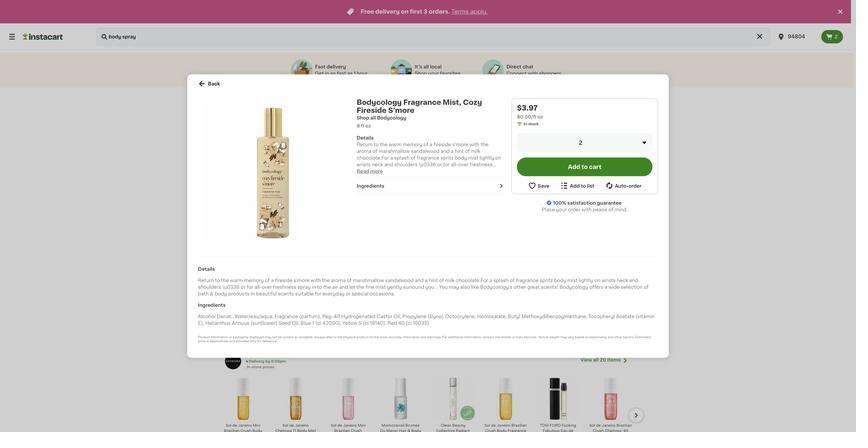 Task type: vqa. For each thing, say whether or not it's contained in the screenshot.
Black
no



Task type: locate. For each thing, give the bounding box(es) containing it.
tom ford fucking fabulous eau de parfum travel spray image
[[537, 378, 580, 421]]

s'more inside bodycology fragrance mist, cozy fireside s'more shop all bodycology 8 fl oz
[[388, 107, 414, 114]]

s'more inside bodycology fragrance mist, cozy fireside s'more
[[342, 317, 355, 321]]

offers up body fantasies fragrance body spray, vanilla
[[589, 285, 603, 290]]

also
[[378, 176, 388, 180], [460, 285, 470, 290]]

item carousel region containing sol de janeiro mini brazilian crush bod
[[220, 375, 644, 433]]

warm inside return to the warm memory of a fireside s'more with the aroma of marshmallow  sandalwood and a hint of milk chocolate.for a splash of fragrance  spritz body mist lightly on wrists  neck and shoulders \u0336 or for all-over freshness spray in to the air and let the fine mist gently surround you. . you may also like bodycology's other great scents! bodycology offers a wide selection of bath & body products in beautiful scents suitable for everyday or special occasions.
[[389, 142, 402, 147]]

red
[[388, 321, 397, 326]]

return to the warm memory of a fireside s'more with the aroma of marshmallow  sandalwood and a hint of milk chocolate.for a splash of fragrance  spritz body mist lightly on wrists  neck and shoulders \u0336 or for all-over freshness spray in to the air and let the fine mist gently surround you. . you may also like bodycology's other great scents! bodycology offers a wide selection of bath & body products in beautiful scents suitable for everyday or special occasions.
[[357, 142, 501, 194]]

bodycology's up aeropostale body mist, peach + daisy
[[480, 285, 512, 290]]

0 vertical spatial aroma
[[357, 149, 371, 154]]

in
[[371, 169, 375, 174], [357, 189, 361, 194], [312, 285, 316, 290], [251, 292, 255, 296]]

fine inside into the night fine fragrance mist
[[515, 188, 523, 192]]

1 de from the left
[[232, 424, 237, 428]]

aeropostale inside aeropostale blushing body mist
[[434, 306, 456, 310]]

spray for return to the warm memory of a fireside s'more with the aroma of marshmallow  sandalwood and a hint of milk chocolate.for a splash of fragrance  spritz body mist lightly on wrists  neck and shoulders \u0336 or for all-over freshness spray in to the air and let the fine mist gently surround you. . you may also like bodycology's other great scents! bodycology offers a wide selection of bath & body products in beautiful scents suitable for everyday or special occasions.
[[357, 169, 370, 174]]

sol inside sol de janeiro brazilian crush body fragranc
[[484, 424, 490, 428]]

fine for return to the warm memory of a fireside s'more with the aroma of marshmallow  sandalwood and a hint of milk chocolate.for a splash of fragrance  spritz body mist lightly on wrists  neck and shoulders \u0336 or for all-over freshness spray in to the air and let the fine mist gently surround you. . you may also like bodycology's other great scents! bodycology offers a wide selection of bath & body products in beautiful scents suitable for everyday or special occasions.
[[425, 169, 434, 174]]

fragrance
[[417, 156, 439, 160], [516, 278, 539, 283]]

other up daisy
[[514, 285, 526, 290]]

0 vertical spatial you.
[[485, 169, 495, 174]]

0 horizontal spatial with
[[311, 278, 321, 283]]

travel down strawberry snowflakes travel size fine fragrance mist image
[[229, 194, 240, 197]]

let
[[408, 169, 414, 174], [349, 285, 355, 290]]

neck for return to the warm memory of a fireside s'more with the aroma of marshmallow  sandalwood and a hint of milk chocolate.for a splash of fragrance  spritz body mist lightly on wrists  neck and shoulders \u0336 or for all-over freshness spray in to the air and let the fine mist gently surround you. . you may also like bodycology's other great scents! bodycology offers a wide selection of bath & body products in beautiful scents suitable for everyday or special occasions.
[[372, 162, 383, 167]]

0 horizontal spatial strawberry
[[222, 188, 242, 192]]

beautiful for return to the warm memory of a fireside s'more with the aroma of marshmallow  sandalwood and a hint of milk chocolate.for a splash of fragrance  spritz body mist lightly on wrists  neck and shoulders \u0336 or for all-over freshness spray in to the air and let the fine mist gently surround you. . you may also like bodycology's other great scents! bodycology offers a wide selection of bath & body products in beautiful scents suitable for everyday or special occasions.
[[362, 189, 383, 194]]

0 horizontal spatial aroma
[[331, 278, 346, 283]]

& up bourbon at top right
[[459, 182, 463, 187]]

suitable inside return to the warm memory of a fireside s'more with the aroma of marshmallow  sandalwood and a hint of milk chocolate.for a splash of fragrance  spritz body mist lightly on wrists  neck and shoulders \u0336 or for all-over freshness  spray in to the air and let the fine mist gently surround you. . you may also like bodycology's other great scents! bodycology offers a wide selection of bath & body products in beautiful scents suitable for everyday or special occasions.
[[295, 292, 314, 296]]

2 inside field
[[579, 140, 583, 146]]

0 vertical spatial 2
[[835, 34, 838, 39]]

body inside bath & body works delivery by 5:50pm in-store prices
[[262, 118, 275, 122]]

0 vertical spatial like
[[389, 176, 397, 180]]

3 janeiro from the left
[[343, 424, 357, 428]]

1 janeiro from the left
[[238, 424, 252, 428]]

fine inside return to the warm memory of a fireside s'more with the aroma of marshmallow  sandalwood and a hint of milk chocolate.for a splash of fragrance  spritz body mist lightly on wrists  neck and shoulders \u0336 or for all-over freshness spray in to the air and let the fine mist gently surround you. . you may also like bodycology's other great scents! bodycology offers a wide selection of bath & body products in beautiful scents suitable for everyday or special occasions.
[[425, 169, 434, 174]]

fragrance
[[403, 99, 441, 106], [286, 194, 305, 197], [401, 194, 419, 197], [444, 194, 462, 197], [492, 194, 510, 197], [549, 194, 567, 197], [601, 194, 620, 197], [229, 199, 248, 203], [334, 199, 353, 203], [246, 306, 264, 310], [298, 306, 317, 310], [351, 306, 369, 310], [537, 312, 555, 315], [590, 312, 608, 315], [275, 314, 298, 319]]

tom ford fucking fabulous eau d button
[[535, 378, 582, 433]]

2 de from the left
[[289, 424, 294, 428]]

0 horizontal spatial bath
[[198, 292, 209, 296]]

also inside return to the warm memory of a fireside s'more with the aroma of marshmallow  sandalwood and a hint of milk chocolate.for a splash of fragrance  spritz body mist lightly on wrists  neck and shoulders \u0336 or for all-over freshness  spray in to the air and let the fine mist gently surround you. . you may also like bodycology's other great scents! bodycology offers a wide selection of bath & body products in beautiful scents suitable for everyday or special occasions.
[[460, 285, 470, 290]]

store
[[252, 130, 262, 133], [252, 366, 262, 369]]

\u0336 up ingredients button
[[419, 162, 436, 167]]

thousand down seller
[[281, 188, 299, 192]]

complete.
[[298, 336, 313, 339]]

bodycology's inside return to the warm memory of a fireside s'more with the aroma of marshmallow  sandalwood and a hint of milk chocolate.for a splash of fragrance  spritz body mist lightly on wrists  neck and shoulders \u0336 or for all-over freshness  spray in to the air and let the fine mist gently surround you. . you may also like bodycology's other great scents! bodycology offers a wide selection of bath & body products in beautiful scents suitable for everyday or special occasions.
[[480, 285, 512, 290]]

. for return to the warm memory of a fireside s'more with the aroma of marshmallow  sandalwood and a hint of milk chocolate.for a splash of fragrance  spritz body mist lightly on wrists  neck and shoulders \u0336 or for all-over freshness spray in to the air and let the fine mist gently surround you. . you may also like bodycology's other great scents! bodycology offers a wide selection of bath & body products in beautiful scents suitable for everyday or special occasions.
[[496, 169, 497, 174]]

1 vertical spatial prices
[[263, 366, 274, 369]]

aeropostale up peach
[[484, 306, 506, 310]]

mist
[[468, 156, 479, 160], [435, 169, 445, 174], [567, 278, 578, 283], [376, 285, 386, 290]]

oz right fl
[[365, 124, 371, 128]]

2 information from the left
[[403, 336, 420, 339]]

3 strawberry from the left
[[537, 188, 557, 192]]

prices down 5:50pm
[[263, 130, 274, 133]]

bodycology up coconut
[[222, 306, 245, 310]]

delivery inside walmart delivery by 5:55pm
[[249, 242, 264, 246]]

1 vertical spatial memory
[[244, 278, 264, 283]]

add to list button
[[560, 182, 594, 190]]

spray left the "more"
[[357, 169, 370, 174]]

wrists for return to the warm memory of a fireside s'more with the aroma of marshmallow  sandalwood and a hint of milk chocolate.for a splash of fragrance  spritz body mist lightly on wrists  neck and shoulders \u0336 or for all-over freshness spray in to the air and let the fine mist gently surround you. . you may also like bodycology's other great scents! bodycology offers a wide selection of bath & body products in beautiful scents suitable for everyday or special occasions.
[[357, 162, 371, 167]]

s'more up bodycology
[[388, 107, 414, 114]]

neck inside return to the warm memory of a fireside s'more with the aroma of marshmallow  sandalwood and a hint of milk chocolate.for a splash of fragrance  spritz body mist lightly on wrists  neck and shoulders \u0336 or for all-over freshness spray in to the air and let the fine mist gently surround you. . you may also like bodycology's other great scents! bodycology offers a wide selection of bath & body products in beautiful scents suitable for everyday or special occasions.
[[372, 162, 383, 167]]

0 horizontal spatial you.
[[425, 285, 435, 290]]

1 vertical spatial delivery
[[327, 65, 346, 69]]

suitable inside return to the warm memory of a fireside s'more with the aroma of marshmallow  sandalwood and a hint of milk chocolate.for a splash of fragrance  spritz body mist lightly on wrists  neck and shoulders \u0336 or for all-over freshness spray in to the air and let the fine mist gently surround you. . you may also like bodycology's other great scents! bodycology offers a wide selection of bath & body products in beautiful scents suitable for everyday or special occasions.
[[401, 189, 420, 194]]

spritz for return to the warm memory of a fireside s'more with the aroma of marshmallow  sandalwood and a hint of milk chocolate.for a splash of fragrance  spritz body mist lightly on wrists  neck and shoulders \u0336 or for all-over freshness  spray in to the air and let the fine mist gently surround you. . you may also like bodycology's other great scents! bodycology offers a wide selection of bath & body products in beautiful scents suitable for everyday or special occasions.
[[540, 278, 553, 283]]

2 prices from the top
[[263, 366, 274, 369]]

& up alcohol
[[210, 292, 214, 296]]

clean
[[441, 424, 451, 428]]

3
[[424, 9, 427, 14]]

fireside inside bodycology fragrance mist, cozy fireside s'more shop all bodycology 8 fl oz
[[357, 107, 387, 114]]

100% satisfaction guarantee
[[553, 201, 622, 206]]

1 horizontal spatial spray
[[357, 169, 370, 174]]

milk for return to the warm memory of a fireside s'more with the aroma of marshmallow  sandalwood and a hint of milk chocolate.for a splash of fragrance  spritz body mist lightly on wrists  neck and shoulders \u0336 or for all-over freshness  spray in to the air and let the fine mist gently surround you. . you may also like bodycology's other great scents! bodycology offers a wide selection of bath & body products in beautiful scents suitable for everyday or special occasions.
[[445, 278, 455, 283]]

1 horizontal spatial wrists
[[602, 278, 616, 283]]

sol for sol de janeiro cheirosa 71 body mist
[[283, 424, 288, 428]]

you. inside return to the warm memory of a fireside s'more with the aroma of marshmallow  sandalwood and a hint of milk chocolate.for a splash of fragrance  spritz body mist lightly on wrists  neck and shoulders \u0336 or for all-over freshness  spray in to the air and let the fine mist gently surround you. . you may also like bodycology's other great scents! bodycology offers a wide selection of bath & body products in beautiful scents suitable for everyday or special occasions.
[[425, 285, 435, 290]]

janeiro for sol de janeiro mini brazilian crush bod
[[238, 424, 252, 428]]

physical
[[343, 336, 356, 339]]

you
[[357, 176, 365, 180], [439, 285, 448, 290]]

2 aeropostale from the left
[[484, 306, 506, 310]]

(ci
[[315, 321, 321, 326], [363, 321, 369, 326], [406, 321, 412, 326]]

fine inside return to the warm memory of a fireside s'more with the aroma of marshmallow  sandalwood and a hint of milk chocolate.for a splash of fragrance  spritz body mist lightly on wrists  neck and shoulders \u0336 or for all-over freshness  spray in to the air and let the fine mist gently surround you. . you may also like bodycology's other great scents! bodycology offers a wide selection of bath & body products in beautiful scents suitable for everyday or special occasions.
[[365, 285, 374, 290]]

scents
[[384, 189, 400, 194], [278, 292, 294, 296]]

strawberry snowflakes fine fragrance mist image
[[537, 142, 580, 185]]

or up "bodycology fragrance mist, coconut hibiscus"
[[241, 285, 246, 290]]

also down the "more"
[[378, 176, 388, 180]]

1 mini from the left
[[253, 424, 261, 428]]

brazilian inside sol de janeiro brazilian crush cheirosa '4
[[616, 424, 632, 428]]

(vitamin
[[636, 314, 655, 319]]

fabulous
[[543, 430, 560, 433]]

occasions. inside return to the warm memory of a fireside s'more with the aroma of marshmallow  sandalwood and a hint of milk chocolate.for a splash of fragrance  spritz body mist lightly on wrists  neck and shoulders \u0336 or for all-over freshness spray in to the air and let the fine mist gently surround you. . you may also like bodycology's other great scents! bodycology offers a wide selection of bath & body products in beautiful scents suitable for everyday or special occasions.
[[476, 189, 501, 194]]

du
[[380, 430, 385, 433]]

product information or packaging displayed may not be current or complete. always refer to the physical product for the most accurate information and warnings. for additional information, contact the retailer or manufacturer. *actual weight may vary based on seasonality and other factors. estimated price is approximate and provided only for reference.
[[198, 336, 651, 343]]

aroma for return to the warm memory of a fireside s'more with the aroma of marshmallow  sandalwood and a hint of milk chocolate.for a splash of fragrance  spritz body mist lightly on wrists  neck and shoulders \u0336 or for all-over freshness  spray in to the air and let the fine mist gently surround you. . you may also like bodycology's other great scents! bodycology offers a wide selection of bath & body products in beautiful scents suitable for everyday or special occasions.
[[331, 278, 346, 283]]

1 horizontal spatial also
[[460, 285, 470, 290]]

oil, up red
[[394, 314, 401, 319]]

1 horizontal spatial fireside
[[434, 142, 451, 147]]

like for return to the warm memory of a fireside s'more with the aroma of marshmallow  sandalwood and a hint of milk chocolate.for a splash of fragrance  spritz body mist lightly on wrists  neck and shoulders \u0336 or for all-over freshness spray in to the air and let the fine mist gently surround you. . you may also like bodycology's other great scents! bodycology offers a wide selection of bath & body products in beautiful scents suitable for everyday or special occasions.
[[389, 176, 397, 180]]

strawberry for cake
[[384, 188, 404, 192]]

3 sol from the left
[[331, 424, 336, 428]]

sandalwood up grande
[[385, 278, 414, 283]]

wrists for return to the warm memory of a fireside s'more with the aroma of marshmallow  sandalwood and a hint of milk chocolate.for a splash of fragrance  spritz body mist lightly on wrists  neck and shoulders \u0336 or for all-over freshness  spray in to the air and let the fine mist gently surround you. . you may also like bodycology's other great scents! bodycology offers a wide selection of bath & body products in beautiful scents suitable for everyday or special occasions.
[[602, 278, 616, 283]]

0 vertical spatial sandalwood
[[411, 149, 440, 154]]

0 vertical spatial splash
[[394, 156, 410, 160]]

1 strawberry from the left
[[222, 188, 242, 192]]

1 horizontal spatial chocolate.for
[[456, 278, 488, 283]]

1 horizontal spatial fine
[[425, 169, 434, 174]]

products up "bodycology fragrance mist, coconut hibiscus"
[[228, 292, 250, 296]]

cozy inside bodycology fragrance mist, cozy fireside s'more
[[341, 312, 350, 315]]

de
[[232, 424, 237, 428], [289, 424, 294, 428], [337, 424, 342, 428], [491, 424, 496, 428], [596, 424, 601, 428]]

sephora
[[245, 354, 265, 358]]

gently for return to the warm memory of a fireside s'more with the aroma of marshmallow  sandalwood and a hint of milk chocolate.for a splash of fragrance  spritz body mist lightly on wrists  neck and shoulders \u0336 or for all-over freshness spray in to the air and let the fine mist gently surround you. . you may also like bodycology's other great scents! bodycology offers a wide selection of bath & body products in beautiful scents suitable for everyday or special occasions.
[[446, 169, 461, 174]]

gently up ariana
[[387, 285, 402, 290]]

like up cake
[[389, 176, 397, 180]]

0 horizontal spatial order
[[568, 208, 580, 212]]

crush inside sol de janeiro brazilian crush body fragranc
[[485, 430, 496, 433]]

in down read
[[357, 189, 361, 194]]

fragrance for return to the warm memory of a fireside s'more with the aroma of marshmallow  sandalwood and a hint of milk chocolate.for a splash of fragrance  spritz body mist lightly on wrists  neck and shoulders \u0336 or for all-over freshness spray in to the air and let the fine mist gently surround you. . you may also like bodycology's other great scents! bodycology offers a wide selection of bath & body products in beautiful scents suitable for everyday or special occasions.
[[417, 156, 439, 160]]

1 vertical spatial 2
[[579, 140, 583, 146]]

direct
[[506, 65, 521, 69]]

2 snowflakes from the left
[[558, 188, 579, 192]]

1 horizontal spatial great
[[527, 285, 540, 290]]

1 horizontal spatial aroma
[[357, 149, 371, 154]]

de for sol de janeiro mini brazilian crush bod
[[232, 424, 237, 428]]

2 by from the top
[[265, 242, 270, 246]]

lightly
[[480, 156, 494, 160], [579, 278, 593, 283]]

1 vertical spatial scents!
[[541, 285, 558, 290]]

in- inside bath & body works delivery by 5:50pm in-store prices
[[247, 130, 252, 133]]

chocolate.for up the blushing
[[456, 278, 488, 283]]

janeiro down sol de janeiro brazilian crush body fragrance mist "image"
[[497, 424, 511, 428]]

scents for return to the warm memory of a fireside s'more with the aroma of marshmallow  sandalwood and a hint of milk chocolate.for a splash of fragrance  spritz body mist lightly on wrists  neck and shoulders \u0336 or for all-over freshness spray in to the air and let the fine mist gently surround you. . you may also like bodycology's other great scents! bodycology offers a wide selection of bath & body products in beautiful scents suitable for everyday or special occasions.
[[384, 189, 400, 194]]

. up aeropostale blushing body mist
[[437, 285, 438, 290]]

ingredients
[[357, 184, 384, 189], [198, 303, 226, 308]]

fine inside cozy vanilla bourbon fine fragrance mist
[[435, 194, 443, 197]]

mist inside cozy vanilla bourbon fine fragrance mist
[[463, 194, 471, 197]]

freshness up 'into'
[[470, 162, 493, 167]]

selection for return to the warm memory of a fireside s'more with the aroma of marshmallow  sandalwood and a hint of milk chocolate.for a splash of fragrance  spritz body mist lightly on wrists  neck and shoulders \u0336 or for all-over freshness spray in to the air and let the fine mist gently surround you. . you may also like bodycology's other great scents! bodycology offers a wide selection of bath & body products in beautiful scents suitable for everyday or special occasions.
[[418, 182, 440, 187]]

aeropostale
[[434, 306, 456, 310], [484, 306, 506, 310]]

oz up stock
[[538, 115, 543, 119]]

\u0336 inside return to the warm memory of a fireside s'more with the aroma of marshmallow  sandalwood and a hint of milk chocolate.for a splash of fragrance  spritz body mist lightly on wrists  neck and shoulders \u0336 or for all-over freshness  spray in to the air and let the fine mist gently surround you. . you may also like bodycology's other great scents! bodycology offers a wide selection of bath & body products in beautiful scents suitable for everyday or special occasions.
[[222, 285, 240, 290]]

1 horizontal spatial order
[[629, 184, 642, 188]]

let for return to the warm memory of a fireside s'more with the aroma of marshmallow  sandalwood and a hint of milk chocolate.for a splash of fragrance  spritz body mist lightly on wrists  neck and shoulders \u0336 or for all-over freshness  spray in to the air and let the fine mist gently surround you. . you may also like bodycology's other great scents! bodycology offers a wide selection of bath & body products in beautiful scents suitable for everyday or special occasions.
[[349, 285, 355, 290]]

shoulders up "pound"
[[394, 162, 418, 167]]

aeropostale inside aeropostale body mist, peach + daisy
[[484, 306, 506, 310]]

sol de janeiro cheirosa 71 body mist
[[275, 424, 316, 433]]

fragrance inside luminous travel size fine fragrance mist
[[601, 194, 620, 197]]

1 aeropostale from the left
[[434, 306, 456, 310]]

4 sol from the left
[[484, 424, 490, 428]]

spritz up kenneth
[[540, 278, 553, 283]]

1 horizontal spatial let
[[408, 169, 414, 174]]

0 vertical spatial store
[[252, 130, 262, 133]]

0 vertical spatial wrists
[[357, 162, 371, 167]]

0 vertical spatial air
[[391, 169, 397, 174]]

0 horizontal spatial warm
[[230, 278, 243, 283]]

bodycology up bodycology
[[357, 99, 402, 106]]

1 vertical spatial splash
[[493, 278, 509, 283]]

cozy vanilla bourbon fine fragrance mist image
[[432, 142, 475, 185]]

1 horizontal spatial freshness
[[470, 162, 493, 167]]

you. for return to the warm memory of a fireside s'more with the aroma of marshmallow  sandalwood and a hint of milk chocolate.for a splash of fragrance  spritz body mist lightly on wrists  neck and shoulders \u0336 or for all-over freshness  spray in to the air and let the fine mist gently surround you. . you may also like bodycology's other great scents! bodycology offers a wide selection of bath & body products in beautiful scents suitable for everyday or special occasions.
[[425, 285, 435, 290]]

& right hair
[[407, 430, 410, 433]]

all- up bourbon at top right
[[451, 162, 458, 167]]

0 horizontal spatial mini
[[253, 424, 261, 428]]

a
[[278, 188, 280, 192], [330, 188, 333, 192]]

all for it's
[[423, 65, 429, 69]]

sol de janeiro cheirosa 71 body mist image
[[274, 378, 317, 421]]

cherry
[[286, 312, 298, 315]]

limited time offer region
[[0, 0, 836, 23]]

4 de from the left
[[491, 424, 496, 428]]

vanilla inside body fantasies fragrance body spray, vanilla
[[605, 317, 617, 321]]

you down read
[[357, 176, 365, 180]]

sandalwood for return to the warm memory of a fireside s'more with the aroma of marshmallow  sandalwood and a hint of milk chocolate.for a splash of fragrance  spritz body mist lightly on wrists  neck and shoulders \u0336 or for all-over freshness  spray in to the air and let the fine mist gently surround you. . you may also like bodycology's other great scents! bodycology offers a wide selection of bath & body products in beautiful scents suitable for everyday or special occasions.
[[385, 278, 414, 283]]

you up aeropostale blushing body mist
[[439, 285, 448, 290]]

1 vertical spatial in-
[[247, 366, 252, 369]]

0 vertical spatial prices
[[263, 130, 274, 133]]

fragrance inside strawberry snowflakes fine fragrance mist
[[549, 194, 567, 197]]

in- down "sephora" in the left bottom of the page
[[247, 366, 252, 369]]

hint inside return to the warm memory of a fireside s'more with the aroma of marshmallow  sandalwood and a hint of milk chocolate.for a splash of fragrance  spritz body mist lightly on wrists  neck and shoulders \u0336 or for all-over freshness  spray in to the air and let the fine mist gently surround you. . you may also like bodycology's other great scents! bodycology offers a wide selection of bath & body products in beautiful scents suitable for everyday or special occasions.
[[429, 278, 438, 283]]

travel inside luminous travel size fine fragrance mist
[[610, 188, 621, 192]]

all right shop
[[370, 116, 376, 120]]

by up in-store prices
[[265, 360, 270, 364]]

delivery inside limited time offer region
[[375, 9, 400, 14]]

wide for return to the warm memory of a fireside s'more with the aroma of marshmallow  sandalwood and a hint of milk chocolate.for a splash of fragrance  spritz body mist lightly on wrists  neck and shoulders \u0336 or for all-over freshness spray in to the air and let the fine mist gently surround you. . you may also like bodycology's other great scents! bodycology offers a wide selection of bath & body products in beautiful scents suitable for everyday or special occasions.
[[406, 182, 417, 187]]

a for a thousand wishes travel size fine fragrance mist
[[330, 188, 333, 192]]

everyday for return to the warm memory of a fireside s'more with the aroma of marshmallow  sandalwood and a hint of milk chocolate.for a splash of fragrance  spritz body mist lightly on wrists  neck and shoulders \u0336 or for all-over freshness  spray in to the air and let the fine mist gently surround you. . you may also like bodycology's other great scents! bodycology offers a wide selection of bath & body products in beautiful scents suitable for everyday or special occasions.
[[323, 292, 345, 296]]

all- for return to the warm memory of a fireside s'more with the aroma of marshmallow  sandalwood and a hint of milk chocolate.for a splash of fragrance  spritz body mist lightly on wrists  neck and shoulders \u0336 or for all-over freshness spray in to the air and let the fine mist gently surround you. . you may also like bodycology's other great scents! bodycology offers a wide selection of bath & body products in beautiful scents suitable for everyday or special occasions.
[[451, 162, 458, 167]]

item carousel region containing strawberry snowflakes travel size fine fragrance mist
[[220, 139, 644, 228]]

2 delivery from the top
[[249, 242, 264, 246]]

return inside return to the warm memory of a fireside s'more with the aroma of marshmallow  sandalwood and a hint of milk chocolate.for a splash of fragrance  spritz body mist lightly on wrists  neck and shoulders \u0336 or for all-over freshness  spray in to the air and let the fine mist gently surround you. . you may also like bodycology's other great scents! bodycology offers a wide selection of bath & body products in beautiful scents suitable for everyday or special occasions.
[[198, 278, 214, 283]]

sol for sol de janeiro mini brazilian crus
[[331, 424, 336, 428]]

de down sol de janeiro brazilian crush body fragrance mist "image"
[[491, 424, 496, 428]]

beautiful
[[362, 189, 383, 194], [256, 292, 277, 296]]

hint for return to the warm memory of a fireside s'more with the aroma of marshmallow  sandalwood and a hint of milk chocolate.for a splash of fragrance  spritz body mist lightly on wrists  neck and shoulders \u0336 or for all-over freshness  spray in to the air and let the fine mist gently surround you. . you may also like bodycology's other great scents! bodycology offers a wide selection of bath & body products in beautiful scents suitable for everyday or special occasions.
[[429, 278, 438, 283]]

splash up "pound"
[[394, 156, 410, 160]]

sol for sol de janeiro brazilian crush body fragranc
[[484, 424, 490, 428]]

0 horizontal spatial scents
[[278, 292, 294, 296]]

1 vertical spatial bodycology's
[[480, 285, 512, 290]]

3 delivery from the top
[[249, 360, 264, 364]]

0 vertical spatial bath
[[447, 182, 458, 187]]

0 horizontal spatial spray
[[298, 285, 311, 290]]

mist inside strawberry snowflakes fine fragrance mist
[[568, 194, 576, 197]]

a down a thousand wishes travel size fine fragrance mist image
[[330, 188, 333, 192]]

like up the blushing
[[471, 285, 479, 290]]

s'more for return to the warm memory of a fireside s'more with the aroma of marshmallow  sandalwood and a hint of milk chocolate.for a splash of fragrance  spritz body mist lightly on wrists  neck and shoulders \u0336 or for all-over freshness  spray in to the air and let the fine mist gently surround you. . you may also like bodycology's other great scents! bodycology offers a wide selection of bath & body products in beautiful scents suitable for everyday or special occasions.
[[294, 278, 310, 283]]

you inside return to the warm memory of a fireside s'more with the aroma of marshmallow  sandalwood and a hint of milk chocolate.for a splash of fragrance  spritz body mist lightly on wrists  neck and shoulders \u0336 or for all-over freshness  spray in to the air and let the fine mist gently surround you. . you may also like bodycology's other great scents! bodycology offers a wide selection of bath & body products in beautiful scents suitable for everyday or special occasions.
[[439, 285, 448, 290]]

mist inside the "strawberry snowflakes travel size fine fragrance mist"
[[249, 199, 257, 203]]

the
[[380, 142, 388, 147], [481, 142, 488, 147], [382, 169, 390, 174], [416, 169, 423, 174], [497, 188, 503, 192], [221, 278, 229, 283], [322, 278, 330, 283], [323, 285, 331, 290], [356, 285, 364, 290], [337, 336, 342, 339], [374, 336, 379, 339], [495, 336, 500, 339]]

1 prices from the top
[[263, 130, 274, 133]]

memory for return to the warm memory of a fireside s'more with the aroma of marshmallow  sandalwood and a hint of milk chocolate.for a splash of fragrance  spritz body mist lightly on wrists  neck and shoulders \u0336 or for all-over freshness  spray in to the air and let the fine mist gently surround you. . you may also like bodycology's other great scents! bodycology offers a wide selection of bath & body products in beautiful scents suitable for everyday or special occasions.
[[244, 278, 264, 283]]

0 horizontal spatial aeropostale
[[434, 306, 456, 310]]

spray up "bodycology fragrance mist, cherry blossom"
[[298, 285, 311, 290]]

fireside inside return to the warm memory of a fireside s'more with the aroma of marshmallow  sandalwood and a hint of milk chocolate.for a splash of fragrance  spritz body mist lightly on wrists  neck and shoulders \u0336 or for all-over freshness spray in to the air and let the fine mist gently surround you. . you may also like bodycology's other great scents! bodycology offers a wide selection of bath & body products in beautiful scents suitable for everyday or special occasions.
[[434, 142, 451, 147]]

0 horizontal spatial offers
[[387, 182, 400, 187]]

s'more inside return to the warm memory of a fireside s'more with the aroma of marshmallow  sandalwood and a hint of milk chocolate.for a splash of fragrance  spritz body mist lightly on wrists  neck and shoulders \u0336 or for all-over freshness  spray in to the air and let the fine mist gently surround you. . you may also like bodycology's other great scents! bodycology offers a wide selection of bath & body products in beautiful scents suitable for everyday or special occasions.
[[294, 278, 310, 283]]

1 vertical spatial all
[[370, 116, 376, 120]]

packaging
[[233, 336, 248, 339]]

5 sol from the left
[[589, 424, 595, 428]]

other for return to the warm memory of a fireside s'more with the aroma of marshmallow  sandalwood and a hint of milk chocolate.for a splash of fragrance  spritz body mist lightly on wrists  neck and shoulders \u0336 or for all-over freshness  spray in to the air and let the fine mist gently surround you. . you may also like bodycology's other great scents! bodycology offers a wide selection of bath & body products in beautiful scents suitable for everyday or special occasions.
[[514, 285, 526, 290]]

in- down the bath
[[247, 130, 252, 133]]

warm for return to the warm memory of a fireside s'more with the aroma of marshmallow  sandalwood and a hint of milk chocolate.for a splash of fragrance  spritz body mist lightly on wrists  neck and shoulders \u0336 or for all-over freshness spray in to the air and let the fine mist gently surround you. . you may also like bodycology's other great scents! bodycology offers a wide selection of bath & body products in beautiful scents suitable for everyday or special occasions.
[[389, 142, 402, 147]]

chocolate.for inside return to the warm memory of a fireside s'more with the aroma of marshmallow  sandalwood and a hint of milk chocolate.for a splash of fragrance  spritz body mist lightly on wrists  neck and shoulders \u0336 or for all-over freshness  spray in to the air and let the fine mist gently surround you. . you may also like bodycology's other great scents! bodycology offers a wide selection of bath & body products in beautiful scents suitable for everyday or special occasions.
[[456, 278, 488, 283]]

mist, for bodycology fragrance mist, cozy fireside s'more shop all bodycology 8 fl oz
[[443, 99, 461, 106]]

wide inside return to the warm memory of a fireside s'more with the aroma of marshmallow  sandalwood and a hint of milk chocolate.for a splash of fragrance  spritz body mist lightly on wrists  neck and shoulders \u0336 or for all-over freshness  spray in to the air and let the fine mist gently surround you. . you may also like bodycology's other great scents! bodycology offers a wide selection of bath & body products in beautiful scents suitable for everyday or special occasions.
[[609, 285, 620, 290]]

fine inside strawberry snowflakes fine fragrance mist
[[540, 194, 548, 197]]

special left 'into'
[[458, 189, 475, 194]]

offers for return to the warm memory of a fireside s'more with the aroma of marshmallow  sandalwood and a hint of milk chocolate.for a splash of fragrance  spritz body mist lightly on wrists  neck and shoulders \u0336 or for all-over freshness  spray in to the air and let the fine mist gently surround you. . you may also like bodycology's other great scents! bodycology offers a wide selection of bath & body products in beautiful scents suitable for everyday or special occasions.
[[589, 285, 603, 290]]

1 horizontal spatial air
[[391, 169, 397, 174]]

best seller
[[276, 179, 293, 182]]

other for return to the warm memory of a fireside s'more with the aroma of marshmallow  sandalwood and a hint of milk chocolate.for a splash of fragrance  spritz body mist lightly on wrists  neck and shoulders \u0336 or for all-over freshness spray in to the air and let the fine mist gently surround you. . you may also like bodycology's other great scents! bodycology offers a wide selection of bath & body products in beautiful scents suitable for everyday or special occasions.
[[431, 176, 444, 180]]

memory down "details" button
[[403, 142, 422, 147]]

air inside return to the warm memory of a fireside s'more with the aroma of marshmallow  sandalwood and a hint of milk chocolate.for a splash of fragrance  spritz body mist lightly on wrists  neck and shoulders \u0336 or for all-over freshness  spray in to the air and let the fine mist gently surround you. . you may also like bodycology's other great scents! bodycology offers a wide selection of bath & body products in beautiful scents suitable for everyday or special occasions.
[[332, 285, 338, 290]]

strawberry up 100%
[[537, 188, 557, 192]]

0 horizontal spatial special
[[352, 292, 369, 296]]

products up 'into'
[[477, 182, 498, 187]]

1 a from the left
[[278, 188, 280, 192]]

mini down sol de janeiro mini brazilian crush cheirosa '68 beija flor hair & body fragrance mist image
[[358, 424, 366, 428]]

over up bourbon at top right
[[458, 162, 468, 167]]

2 crush from the left
[[485, 430, 496, 433]]

mist, inside bodycology fragrance mist, cozy fireside s'more
[[331, 312, 340, 315]]

aeropostale for mist
[[434, 306, 456, 310]]

fireside inside bodycology fragrance mist, cozy fireside s'more
[[351, 312, 366, 315]]

bodycology fragrance mist, cozy fireside s'more image
[[203, 104, 342, 243], [327, 260, 370, 303]]

body
[[262, 118, 275, 122], [409, 306, 419, 310], [507, 306, 517, 310], [596, 306, 606, 310], [444, 312, 454, 315], [609, 312, 619, 315], [297, 430, 307, 433], [497, 430, 507, 433]]

1 horizontal spatial shoulders
[[394, 162, 418, 167]]

3 de from the left
[[337, 424, 342, 428]]

scents! inside return to the warm memory of a fireside s'more with the aroma of marshmallow  sandalwood and a hint of milk chocolate.for a splash of fragrance  spritz body mist lightly on wrists  neck and shoulders \u0336 or for all-over freshness  spray in to the air and let the fine mist gently surround you. . you may also like bodycology's other great scents! bodycology offers a wide selection of bath & body products in beautiful scents suitable for everyday or special occasions.
[[541, 285, 558, 290]]

snowflakes down strawberry snowflakes travel size fine fragrance mist image
[[243, 188, 264, 192]]

2 vertical spatial by
[[265, 360, 270, 364]]

offers for return to the warm memory of a fireside s'more with the aroma of marshmallow  sandalwood and a hint of milk chocolate.for a splash of fragrance  spritz body mist lightly on wrists  neck and shoulders \u0336 or for all-over freshness spray in to the air and let the fine mist gently surround you. . you may also like bodycology's other great scents! bodycology offers a wide selection of bath & body products in beautiful scents suitable for everyday or special occasions.
[[387, 182, 400, 187]]

0 horizontal spatial details
[[198, 267, 215, 272]]

suitable
[[401, 189, 420, 194], [295, 292, 314, 296]]

1 vertical spatial gently
[[387, 285, 402, 290]]

1 horizontal spatial size
[[346, 194, 353, 197]]

2 sol from the left
[[283, 424, 288, 428]]

delivery right free
[[375, 9, 400, 14]]

luminous travel size fine fragrance mist button
[[587, 141, 634, 202]]

by inside walmart delivery by 5:55pm
[[265, 242, 270, 246]]

you for return to the warm memory of a fireside s'more with the aroma of marshmallow  sandalwood and a hint of milk chocolate.for a splash of fragrance  spritz body mist lightly on wrists  neck and shoulders \u0336 or for all-over freshness spray in to the air and let the fine mist gently surround you. . you may also like bodycology's other great scents! bodycology offers a wide selection of bath & body products in beautiful scents suitable for everyday or special occasions.
[[357, 176, 365, 180]]

de down sol de janeiro mini brazilian crush cheirosa '68 beija flor hair & body fragrance mist image
[[337, 424, 342, 428]]

hint right the 'ariana grande body mist, sweet like candy' image
[[429, 278, 438, 283]]

janeiro inside sol de janeiro cheirosa 71 body mist
[[295, 424, 309, 428]]

special up hydrogenated
[[352, 292, 369, 296]]

over up hibiscus
[[262, 285, 272, 290]]

for inside kenneth cole fragrance mist, for her
[[566, 312, 572, 315]]

s'more up "bodycology fragrance mist, cherry blossom"
[[294, 278, 310, 283]]

a thousand wishes fine fragrance mist
[[278, 188, 314, 197]]

bodycology down read more
[[357, 182, 385, 187]]

fireside for bodycology fragrance mist, cozy fireside s'more shop all bodycology 8 fl oz
[[357, 107, 387, 114]]

vanilla down fantasies
[[605, 317, 617, 321]]

add for add to cart
[[568, 164, 580, 170]]

all right the it's
[[423, 65, 429, 69]]

janeiro
[[238, 424, 252, 428], [295, 424, 309, 428], [343, 424, 357, 428], [497, 424, 511, 428], [602, 424, 616, 428]]

0 vertical spatial spritz
[[441, 156, 454, 160]]

freshness for return to the warm memory of a fireside s'more with the aroma of marshmallow  sandalwood and a hint of milk chocolate.for a splash of fragrance  spritz body mist lightly on wrists  neck and shoulders \u0336 or for all-over freshness spray in to the air and let the fine mist gently surround you. . you may also like bodycology's other great scents! bodycology offers a wide selection of bath & body products in beautiful scents suitable for everyday or special occasions.
[[470, 162, 493, 167]]

19140),
[[370, 321, 386, 326]]

milk inside return to the warm memory of a fireside s'more with the aroma of marshmallow  sandalwood and a hint of milk chocolate.for a splash of fragrance  spritz body mist lightly on wrists  neck and shoulders \u0336 or for all-over freshness spray in to the air and let the fine mist gently surround you. . you may also like bodycology's other great scents! bodycology offers a wide selection of bath & body products in beautiful scents suitable for everyday or special occasions.
[[471, 149, 481, 154]]

freshness up "bodycology fragrance mist, cherry blossom"
[[273, 285, 296, 290]]

mist, inside bodycology fragrance mist, cozy fireside s'more shop all bodycology 8 fl oz
[[443, 99, 461, 106]]

occasions. inside return to the warm memory of a fireside s'more with the aroma of marshmallow  sandalwood and a hint of milk chocolate.for a splash of fragrance  spritz body mist lightly on wrists  neck and shoulders \u0336 or for all-over freshness  spray in to the air and let the fine mist gently surround you. . you may also like bodycology's other great scents! bodycology offers a wide selection of bath & body products in beautiful scents suitable for everyday or special occasions.
[[370, 292, 395, 296]]

bodycology fragrance mist, cherry blossom image
[[274, 260, 317, 303]]

s'more
[[452, 142, 468, 147], [294, 278, 310, 283]]

milk up aeropostale blushing body mist
[[445, 278, 455, 283]]

1 crush from the left
[[240, 430, 251, 433]]

0 vertical spatial all
[[423, 65, 429, 69]]

sandalwood
[[411, 149, 440, 154], [385, 278, 414, 283]]

offers
[[387, 182, 400, 187], [589, 285, 603, 290]]

return inside return to the warm memory of a fireside s'more with the aroma of marshmallow  sandalwood and a hint of milk chocolate.for a splash of fragrance  spritz body mist lightly on wrists  neck and shoulders \u0336 or for all-over freshness spray in to the air and let the fine mist gently surround you. . you may also like bodycology's other great scents! bodycology offers a wide selection of bath & body products in beautiful scents suitable for everyday or special occasions.
[[357, 142, 373, 147]]

neck inside return to the warm memory of a fireside s'more with the aroma of marshmallow  sandalwood and a hint of milk chocolate.for a splash of fragrance  spritz body mist lightly on wrists  neck and shoulders \u0336 or for all-over freshness  spray in to the air and let the fine mist gently surround you. . you may also like bodycology's other great scents! bodycology offers a wide selection of bath & body products in beautiful scents suitable for everyday or special occasions.
[[617, 278, 628, 283]]

0 vertical spatial wide
[[406, 182, 417, 187]]

great inside return to the warm memory of a fireside s'more with the aroma of marshmallow  sandalwood and a hint of milk chocolate.for a splash of fragrance  spritz body mist lightly on wrists  neck and shoulders \u0336 or for all-over freshness  spray in to the air and let the fine mist gently surround you. . you may also like bodycology's other great scents! bodycology offers a wide selection of bath & body products in beautiful scents suitable for everyday or special occasions.
[[527, 285, 540, 290]]

janeiro down sol de janeiro mini brazilian crush body fragrance mist image
[[238, 424, 252, 428]]

1 vertical spatial offers
[[589, 285, 603, 290]]

1 thousand from the left
[[281, 188, 299, 192]]

save button
[[528, 182, 549, 190]]

\u0336 up "bodycology fragrance mist, coconut hibiscus"
[[222, 285, 240, 290]]

brazilian inside 'sol de janeiro mini brazilian crus'
[[334, 430, 350, 433]]

mist up ariana
[[376, 285, 386, 290]]

0 horizontal spatial return
[[198, 278, 214, 283]]

luminous travel size fine fragrance mist image
[[589, 142, 632, 185]]

place
[[542, 208, 555, 212]]

$3.97
[[517, 105, 538, 112]]

1 horizontal spatial scents!
[[541, 285, 558, 290]]

special inside return to the warm memory of a fireside s'more with the aroma of marshmallow  sandalwood and a hint of milk chocolate.for a splash of fragrance  spritz body mist lightly on wrists  neck and shoulders \u0336 or for all-over freshness  spray in to the air and let the fine mist gently surround you. . you may also like bodycology's other great scents! bodycology offers a wide selection of bath & body products in beautiful scents suitable for everyday or special occasions.
[[352, 292, 369, 296]]

products for return to the warm memory of a fireside s'more with the aroma of marshmallow  sandalwood and a hint of milk chocolate.for a splash of fragrance  spritz body mist lightly on wrists  neck and shoulders \u0336 or for all-over freshness  spray in to the air and let the fine mist gently surround you. . you may also like bodycology's other great scents! bodycology offers a wide selection of bath & body products in beautiful scents suitable for everyday or special occasions.
[[228, 292, 250, 296]]

delivery
[[249, 124, 264, 128], [249, 242, 264, 246], [249, 360, 264, 364]]

special
[[458, 189, 475, 194], [352, 292, 369, 296]]

3 crush from the left
[[593, 430, 604, 433]]

fine left ariana grande body mist, sweet like candy button
[[365, 285, 374, 290]]

1 vertical spatial s'more
[[294, 278, 310, 283]]

neck up the "more"
[[372, 162, 383, 167]]

1 cheirosa from the left
[[275, 430, 292, 433]]

2 strawberry from the left
[[384, 188, 404, 192]]

great up cozy vanilla bourbon fine fragrance mist
[[445, 176, 457, 180]]

1 horizontal spatial s'more
[[388, 107, 414, 114]]

2 a from the left
[[330, 188, 333, 192]]

0 vertical spatial s'more
[[452, 142, 468, 147]]

1 sol from the left
[[226, 424, 231, 428]]

"body
[[275, 94, 306, 104]]

tom ford fucking fabulous eau d
[[540, 424, 577, 433]]

over inside return to the warm memory of a fireside s'more with the aroma of marshmallow  sandalwood and a hint of milk chocolate.for a splash of fragrance  spritz body mist lightly on wrists  neck and shoulders \u0336 or for all-over freshness spray in to the air and let the fine mist gently surround you. . you may also like bodycology's other great scents! bodycology offers a wide selection of bath & body products in beautiful scents suitable for everyday or special occasions.
[[458, 162, 468, 167]]

0 vertical spatial everyday
[[429, 189, 451, 194]]

mist, inside aeropostale body mist, peach + daisy
[[518, 306, 527, 310]]

0 vertical spatial with
[[470, 142, 479, 147]]

de for sol de janeiro cheirosa 71 body mist
[[289, 424, 294, 428]]

fragrance for return to the warm memory of a fireside s'more with the aroma of marshmallow  sandalwood and a hint of milk chocolate.for a splash of fragrance  spritz body mist lightly on wrists  neck and shoulders \u0336 or for all-over freshness  spray in to the air and let the fine mist gently surround you. . you may also like bodycology's other great scents! bodycology offers a wide selection of bath & body products in beautiful scents suitable for everyday or special occasions.
[[516, 278, 539, 283]]

is
[[206, 340, 209, 343]]

auto-order button
[[605, 182, 642, 190]]

sol de janeiro mini brazilian crush body fragrance mist image
[[222, 378, 265, 421]]

fireside for return to the warm memory of a fireside s'more with the aroma of marshmallow  sandalwood and a hint of milk chocolate.for a splash of fragrance  spritz body mist lightly on wrists  neck and shoulders \u0336 or for all-over freshness  spray in to the air and let the fine mist gently surround you. . you may also like bodycology's other great scents! bodycology offers a wide selection of bath & body products in beautiful scents suitable for everyday or special occasions.
[[275, 278, 292, 283]]

current
[[283, 336, 294, 339]]

0 horizontal spatial information
[[211, 336, 228, 339]]

strawberry
[[222, 188, 242, 192], [384, 188, 404, 192], [537, 188, 557, 192]]

fucking
[[562, 424, 576, 428]]

mist up cole
[[567, 278, 578, 283]]

over for return to the warm memory of a fireside s'more with the aroma of marshmallow  sandalwood and a hint of milk chocolate.for a splash of fragrance  spritz body mist lightly on wrists  neck and shoulders \u0336 or for all-over freshness spray in to the air and let the fine mist gently surround you. . you may also like bodycology's other great scents! bodycology offers a wide selection of bath & body products in beautiful scents suitable for everyday or special occasions.
[[458, 162, 468, 167]]

4 janeiro from the left
[[497, 424, 511, 428]]

to inside product information or packaging displayed may not be current or complete. always refer to the physical product for the most accurate information and warnings. for additional information, contact the retailer or manufacturer. *actual weight may vary based on seasonality and other factors. estimated price is approximate and provided only for reference.
[[333, 336, 337, 339]]

mist, inside "bodycology fragrance mist, cherry blossom"
[[276, 312, 285, 315]]

strawberry up cake
[[384, 188, 404, 192]]

mist, inside "bodycology fragrance mist, coconut hibiscus"
[[222, 312, 231, 315]]

1 horizontal spatial vanilla
[[605, 317, 617, 321]]

bodycology up cherry
[[275, 306, 297, 310]]

let up bodycology fragrance mist, cozy fireside s'more
[[349, 285, 355, 290]]

0 vertical spatial by
[[265, 124, 270, 128]]

1 delivery from the top
[[249, 124, 264, 128]]

in right read
[[371, 169, 375, 174]]

5 de from the left
[[596, 424, 601, 428]]

marshmallow for return to the warm memory of a fireside s'more with the aroma of marshmallow  sandalwood and a hint of milk chocolate.for a splash of fragrance  spritz body mist lightly on wrists  neck and shoulders \u0336 or for all-over freshness  spray in to the air and let the fine mist gently surround you. . you may also like bodycology's other great scents! bodycology offers a wide selection of bath & body products in beautiful scents suitable for everyday or special occasions.
[[353, 278, 384, 283]]

1 horizontal spatial ingredients
[[357, 184, 384, 189]]

mini inside 'sol de janeiro mini brazilian crus'
[[358, 424, 366, 428]]

tocopheryl
[[588, 314, 615, 319]]

0 horizontal spatial beautiful
[[256, 292, 277, 296]]

sol down sol de janeiro mini brazilian crush body fragrance mist image
[[226, 424, 231, 428]]

wide up fantasies
[[609, 285, 620, 290]]

0 vertical spatial offers
[[387, 182, 400, 187]]

scents!
[[459, 176, 476, 180], [541, 285, 558, 290]]

sandalwood inside return to the warm memory of a fireside s'more with the aroma of marshmallow  sandalwood and a hint of milk chocolate.for a splash of fragrance  spritz body mist lightly on wrists  neck and shoulders \u0336 or for all-over freshness spray in to the air and let the fine mist gently surround you. . you may also like bodycology's other great scents! bodycology offers a wide selection of bath & body products in beautiful scents suitable for everyday or special occasions.
[[411, 149, 440, 154]]

store inside bath & body works delivery by 5:50pm in-store prices
[[252, 130, 262, 133]]

mist inside sol de janeiro cheirosa 71 body mist
[[308, 430, 316, 433]]

by left 5:55pm
[[265, 242, 270, 246]]

bodycology inside return to the warm memory of a fireside s'more with the aroma of marshmallow  sandalwood and a hint of milk chocolate.for a splash of fragrance  spritz body mist lightly on wrists  neck and shoulders \u0336 or for all-over freshness  spray in to the air and let the fine mist gently surround you. . you may also like bodycology's other great scents! bodycology offers a wide selection of bath & body products in beautiful scents suitable for everyday or special occasions.
[[560, 285, 588, 290]]

let inside return to the warm memory of a fireside s'more with the aroma of marshmallow  sandalwood and a hint of milk chocolate.for a splash of fragrance  spritz body mist lightly on wrists  neck and shoulders \u0336 or for all-over freshness  spray in to the air and let the fine mist gently surround you. . you may also like bodycology's other great scents! bodycology offers a wide selection of bath & body products in beautiful scents suitable for everyday or special occasions.
[[349, 285, 355, 290]]

5 janeiro from the left
[[602, 424, 616, 428]]

0 horizontal spatial suitable
[[295, 292, 314, 296]]

return for return to the warm memory of a fireside s'more with the aroma of marshmallow  sandalwood and a hint of milk chocolate.for a splash of fragrance  spritz body mist lightly on wrists  neck and shoulders \u0336 or for all-over freshness spray in to the air and let the fine mist gently surround you. . you may also like bodycology's other great scents! bodycology offers a wide selection of bath & body products in beautiful scents suitable for everyday or special occasions.
[[357, 142, 373, 147]]

0 vertical spatial also
[[378, 176, 388, 180]]

0 horizontal spatial s'more
[[342, 317, 355, 321]]

milk inside return to the warm memory of a fireside s'more with the aroma of marshmallow  sandalwood and a hint of milk chocolate.for a splash of fragrance  spritz body mist lightly on wrists  neck and shoulders \u0336 or for all-over freshness  spray in to the air and let the fine mist gently surround you. . you may also like bodycology's other great scents! bodycology offers a wide selection of bath & body products in beautiful scents suitable for everyday or special occasions.
[[445, 278, 455, 283]]

2 janeiro from the left
[[295, 424, 309, 428]]

fragrance inside "bodycology fragrance mist, cherry blossom"
[[298, 306, 317, 310]]

warm down bodycology
[[389, 142, 402, 147]]

0 horizontal spatial milk
[[445, 278, 455, 283]]

1 snowflakes from the left
[[243, 188, 264, 192]]

to right read
[[376, 169, 381, 174]]

. up 'into'
[[496, 169, 497, 174]]

in up blossom
[[312, 285, 316, 290]]

janeiro for sol de janeiro brazilian crush cheirosa '4
[[602, 424, 616, 428]]

free
[[361, 9, 374, 14]]

mist, for bodycology fragrance mist, cherry blossom
[[276, 312, 285, 315]]

1 wishes from the left
[[300, 188, 314, 192]]

all- inside return to the warm memory of a fireside s'more with the aroma of marshmallow  sandalwood and a hint of milk chocolate.for a splash of fragrance  spritz body mist lightly on wrists  neck and shoulders \u0336 or for all-over freshness spray in to the air and let the fine mist gently surround you. . you may also like bodycology's other great scents! bodycology offers a wide selection of bath & body products in beautiful scents suitable for everyday or special occasions.
[[451, 162, 458, 167]]

a thousand wishes travel size fine fragrance mist image
[[327, 142, 370, 185]]

displayed
[[249, 336, 264, 339]]

0 vertical spatial chocolate.for
[[357, 156, 389, 160]]

may down read more
[[367, 176, 377, 180]]

1 horizontal spatial offers
[[589, 285, 603, 290]]

bodycology inside "bodycology fragrance mist, coconut hibiscus"
[[222, 306, 245, 310]]

fine inside luminous travel size fine fragrance mist
[[593, 194, 600, 197]]

3 item carousel region from the top
[[220, 375, 644, 433]]

free delivery on first 3 orders. terms apply.
[[361, 9, 488, 14]]

factors.
[[623, 336, 634, 339]]

night
[[504, 188, 514, 192]]

1 horizontal spatial details
[[357, 136, 374, 140]]

crush for sol de janeiro brazilian crush cheirosa '4
[[593, 430, 604, 433]]

0 horizontal spatial splash
[[394, 156, 410, 160]]

products inside return to the warm memory of a fireside s'more with the aroma of marshmallow  sandalwood and a hint of milk chocolate.for a splash of fragrance  spritz body mist lightly on wrists  neck and shoulders \u0336 or for all-over freshness spray in to the air and let the fine mist gently surround you. . you may also like bodycology's other great scents! bodycology offers a wide selection of bath & body products in beautiful scents suitable for everyday or special occasions.
[[477, 182, 498, 187]]

0 horizontal spatial spritz
[[441, 156, 454, 160]]

de down sol de janeiro brazilian crush cheirosa '40 bom dia hair & body fragrance mist 'image'
[[596, 424, 601, 428]]

1 horizontal spatial hint
[[455, 149, 464, 154]]

surround for return to the warm memory of a fireside s'more with the aroma of marshmallow  sandalwood and a hint of milk chocolate.for a splash of fragrance  spritz body mist lightly on wrists  neck and shoulders \u0336 or for all-over freshness spray in to the air and let the fine mist gently surround you. . you may also like bodycology's other great scents! bodycology offers a wide selection of bath & body products in beautiful scents suitable for everyday or special occasions.
[[462, 169, 483, 174]]

s'more
[[388, 107, 414, 114], [342, 317, 355, 321]]

1 horizontal spatial thousand
[[334, 188, 352, 192]]

0 horizontal spatial cozy
[[341, 312, 350, 315]]

sandalwood inside return to the warm memory of a fireside s'more with the aroma of marshmallow  sandalwood and a hint of milk chocolate.for a splash of fragrance  spritz body mist lightly on wrists  neck and shoulders \u0336 or for all-over freshness  spray in to the air and let the fine mist gently surround you. . you may also like bodycology's other great scents! bodycology offers a wide selection of bath & body products in beautiful scents suitable for everyday or special occasions.
[[385, 278, 414, 283]]

everyday inside return to the warm memory of a fireside s'more with the aroma of marshmallow  sandalwood and a hint of milk chocolate.for a splash of fragrance  spritz body mist lightly on wrists  neck and shoulders \u0336 or for all-over freshness spray in to the air and let the fine mist gently surround you. . you may also like bodycology's other great scents! bodycology offers a wide selection of bath & body products in beautiful scents suitable for everyday or special occasions.
[[429, 189, 451, 194]]

strawberry down strawberry snowflakes travel size fine fragrance mist image
[[222, 188, 242, 192]]

40
[[334, 314, 340, 319], [398, 321, 405, 326]]

sol inside sol de janeiro brazilian crush cheirosa '4
[[589, 424, 595, 428]]

de for sol de janeiro brazilian crush cheirosa '4
[[596, 424, 601, 428]]

strawberry pound cake fine fragrance mist button
[[377, 141, 424, 208]]

1 item carousel region from the top
[[220, 139, 644, 228]]

most
[[380, 336, 388, 339]]

milk
[[471, 149, 481, 154], [445, 278, 455, 283]]

oil,
[[394, 314, 401, 319], [292, 321, 299, 326]]

ingredients up alcohol
[[198, 303, 226, 308]]

strawberry inside strawberry snowflakes fine fragrance mist
[[537, 188, 557, 192]]

1 (ci from the left
[[315, 321, 321, 326]]

1 horizontal spatial with
[[470, 142, 479, 147]]

1 horizontal spatial 2
[[835, 34, 838, 39]]

all- for return to the warm memory of a fireside s'more with the aroma of marshmallow  sandalwood and a hint of milk chocolate.for a splash of fragrance  spritz body mist lightly on wrists  neck and shoulders \u0336 or for all-over freshness  spray in to the air and let the fine mist gently surround you. . you may also like bodycology's other great scents! bodycology offers a wide selection of bath & body products in beautiful scents suitable for everyday or special occasions.
[[254, 285, 262, 290]]

2 item carousel region from the top
[[220, 257, 644, 346]]

1 by from the top
[[265, 124, 270, 128]]

wrists up fantasies
[[602, 278, 616, 283]]

100% satisfaction guarantee link
[[553, 200, 622, 207]]

sol de janeiro brazilian crush cheirosa '40 bom dia hair & body fragrance mist image
[[589, 378, 632, 421]]

gently inside return to the warm memory of a fireside s'more with the aroma of marshmallow  sandalwood and a hint of milk chocolate.for a splash of fragrance  spritz body mist lightly on wrists  neck and shoulders \u0336 or for all-over freshness spray in to the air and let the fine mist gently surround you. . you may also like bodycology's other great scents! bodycology offers a wide selection of bath & body products in beautiful scents suitable for everyday or special occasions.
[[446, 169, 461, 174]]

on
[[401, 9, 409, 14], [495, 156, 501, 160], [595, 278, 600, 283], [585, 336, 589, 339]]

cheirosa down sol de janeiro brazilian crush cheirosa '40 bom dia hair & body fragrance mist 'image'
[[605, 430, 621, 433]]

chocolate.for for return to the warm memory of a fireside s'more with the aroma of marshmallow  sandalwood and a hint of milk chocolate.for a splash of fragrance  spritz body mist lightly on wrists  neck and shoulders \u0336 or for all-over freshness spray in to the air and let the fine mist gently surround you. . you may also like bodycology's other great scents! bodycology offers a wide selection of bath & body products in beautiful scents suitable for everyday or special occasions.
[[357, 156, 389, 160]]

0 horizontal spatial all
[[370, 116, 376, 120]]

thousand down a thousand wishes travel size fine fragrance mist image
[[334, 188, 352, 192]]

1 vertical spatial let
[[349, 285, 355, 290]]

spray"
[[308, 94, 342, 104]]

like inside return to the warm memory of a fireside s'more with the aroma of marshmallow  sandalwood and a hint of milk chocolate.for a splash of fragrance  spritz body mist lightly on wrists  neck and shoulders \u0336 or for all-over freshness  spray in to the air and let the fine mist gently surround you. . you may also like bodycology's other great scents! bodycology offers a wide selection of bath & body products in beautiful scents suitable for everyday or special occasions.
[[471, 285, 479, 290]]

add for add to list
[[570, 184, 580, 188]]

0 vertical spatial oz
[[538, 115, 543, 119]]

1 horizontal spatial bath
[[447, 182, 458, 187]]

0 horizontal spatial travel
[[229, 194, 240, 197]]

0 vertical spatial item carousel region
[[220, 139, 644, 228]]

0 vertical spatial for
[[566, 312, 572, 315]]

gently inside return to the warm memory of a fireside s'more with the aroma of marshmallow  sandalwood and a hint of milk chocolate.for a splash of fragrance  spritz body mist lightly on wrists  neck and shoulders \u0336 or for all-over freshness  spray in to the air and let the fine mist gently surround you. . you may also like bodycology's other great scents! bodycology offers a wide selection of bath & body products in beautiful scents suitable for everyday or special occasions.
[[387, 285, 402, 290]]

with inside return to the warm memory of a fireside s'more with the aroma of marshmallow  sandalwood and a hint of milk chocolate.for a splash of fragrance  spritz body mist lightly on wrists  neck and shoulders \u0336 or for all-over freshness  spray in to the air and let the fine mist gently surround you. . you may also like bodycology's other great scents! bodycology offers a wide selection of bath & body products in beautiful scents suitable for everyday or special occasions.
[[311, 278, 321, 283]]

a for a thousand wishes fine fragrance mist
[[278, 188, 280, 192]]

fragrance inside alcohol denat.. water/eau/aqua, fragrance (parfum), peg-40 hydrogenated castor oil, propylene glycol, octocrylene, homosalate, butyl methoxydibenzoylmethane, tocopheryl acetate (vitamin e), helianthus annuus (sunflower) seed oil, blue 1 (ci 42090), yellow 5 (ci 19140), red 40 (ci 16035).
[[275, 314, 298, 319]]

1 horizontal spatial occasions.
[[476, 189, 501, 194]]

1 in- from the top
[[247, 130, 252, 133]]

de inside sol de janeiro mini brazilian crush bod
[[232, 424, 237, 428]]

2 horizontal spatial with
[[582, 208, 592, 212]]

item carousel region
[[220, 139, 644, 228], [220, 257, 644, 346], [220, 375, 644, 433]]

0 horizontal spatial cheirosa
[[275, 430, 292, 433]]

castor
[[377, 314, 392, 319]]

1 horizontal spatial information
[[403, 336, 420, 339]]

shoulders for return to the warm memory of a fireside s'more with the aroma of marshmallow  sandalwood and a hint of milk chocolate.for a splash of fragrance  spritz body mist lightly on wrists  neck and shoulders \u0336 or for all-over freshness spray in to the air and let the fine mist gently surround you. . you may also like bodycology's other great scents! bodycology offers a wide selection of bath & body products in beautiful scents suitable for everyday or special occasions.
[[394, 162, 418, 167]]

1 horizontal spatial return
[[357, 142, 373, 147]]

other up ingredients button
[[431, 176, 444, 180]]

hint inside return to the warm memory of a fireside s'more with the aroma of marshmallow  sandalwood and a hint of milk chocolate.for a splash of fragrance  spritz body mist lightly on wrists  neck and shoulders \u0336 or for all-over freshness spray in to the air and let the fine mist gently surround you. . you may also like bodycology's other great scents! bodycology offers a wide selection of bath & body products in beautiful scents suitable for everyday or special occasions.
[[455, 149, 464, 154]]

hint for return to the warm memory of a fireside s'more with the aroma of marshmallow  sandalwood and a hint of milk chocolate.for a splash of fragrance  spritz body mist lightly on wrists  neck and shoulders \u0336 or for all-over freshness spray in to the air and let the fine mist gently surround you. . you may also like bodycology's other great scents! bodycology offers a wide selection of bath & body products in beautiful scents suitable for everyday or special occasions.
[[455, 149, 464, 154]]

candy
[[410, 312, 422, 315]]

wishes for fine
[[353, 188, 366, 192]]

sol de janeiro brazilian crush body fragranc
[[484, 424, 527, 433]]

2 cheirosa from the left
[[605, 430, 621, 433]]

beautiful up hibiscus
[[256, 292, 277, 296]]

instacart logo image
[[23, 33, 63, 41]]

spray inside return to the warm memory of a fireside s'more with the aroma of marshmallow  sandalwood and a hint of milk chocolate.for a splash of fragrance  spritz body mist lightly on wrists  neck and shoulders \u0336 or for all-over freshness  spray in to the air and let the fine mist gently surround you. . you may also like bodycology's other great scents! bodycology offers a wide selection of bath & body products in beautiful scents suitable for everyday or special occasions.
[[298, 285, 311, 290]]

janeiro for sol de janeiro mini brazilian crus
[[343, 424, 357, 428]]

store down "sephora" in the left bottom of the page
[[252, 366, 262, 369]]

bodycology for bodycology fragrance mist, cozy fireside s'more
[[327, 306, 350, 310]]

into
[[489, 188, 496, 192]]

. for return to the warm memory of a fireside s'more with the aroma of marshmallow  sandalwood and a hint of milk chocolate.for a splash of fragrance  spritz body mist lightly on wrists  neck and shoulders \u0336 or for all-over freshness  spray in to the air and let the fine mist gently surround you. . you may also like bodycology's other great scents! bodycology offers a wide selection of bath & body products in beautiful scents suitable for everyday or special occasions.
[[437, 285, 438, 290]]

air up bodycology fragrance mist, cozy fireside s'more
[[332, 285, 338, 290]]

0 vertical spatial over
[[458, 162, 468, 167]]

great for return to the warm memory of a fireside s'more with the aroma of marshmallow  sandalwood and a hint of milk chocolate.for a splash of fragrance  spritz body mist lightly on wrists  neck and shoulders \u0336 or for all-over freshness  spray in to the air and let the fine mist gently surround you. . you may also like bodycology's other great scents! bodycology offers a wide selection of bath & body products in beautiful scents suitable for everyday or special occasions.
[[527, 285, 540, 290]]

chocolate.for up read more
[[357, 156, 389, 160]]

marshmallow
[[379, 149, 410, 154], [353, 278, 384, 283]]

snowflakes
[[243, 188, 264, 192], [558, 188, 579, 192]]

sol right fucking
[[589, 424, 595, 428]]

2 wishes from the left
[[353, 188, 366, 192]]

2 mini from the left
[[358, 424, 366, 428]]

1 store from the top
[[252, 130, 262, 133]]

0 horizontal spatial bodycology's
[[398, 176, 430, 180]]

item carousel region containing bodycology fragrance mist, coconut hibiscus
[[220, 257, 644, 346]]

kenneth cole fragrance mist, for her button
[[535, 259, 582, 320]]

2 button
[[821, 30, 843, 43]]

0 vertical spatial occasions.
[[476, 189, 501, 194]]

bath for return to the warm memory of a fireside s'more with the aroma of marshmallow  sandalwood and a hint of milk chocolate.for a splash of fragrance  spritz body mist lightly on wrists  neck and shoulders \u0336 or for all-over freshness  spray in to the air and let the fine mist gently surround you. . you may also like bodycology's other great scents! bodycology offers a wide selection of bath & body products in beautiful scents suitable for everyday or special occasions.
[[198, 292, 209, 296]]

chocolate.for
[[357, 156, 389, 160], [456, 278, 488, 283]]

de down sol de janeiro mini brazilian crush body fragrance mist image
[[232, 424, 237, 428]]

2 vertical spatial other
[[614, 336, 622, 339]]

suitable for return to the warm memory of a fireside s'more with the aroma of marshmallow  sandalwood and a hint of milk chocolate.for a splash of fragrance  spritz body mist lightly on wrists  neck and shoulders \u0336 or for all-over freshness  spray in to the air and let the fine mist gently surround you. . you may also like bodycology's other great scents! bodycology offers a wide selection of bath & body products in beautiful scents suitable for everyday or special occasions.
[[295, 292, 314, 296]]

terms apply. link
[[451, 9, 488, 14]]

results
[[217, 94, 255, 104]]

0 horizontal spatial memory
[[244, 278, 264, 283]]

fragrance inside a thousand wishes travel size fine fragrance mist
[[334, 199, 353, 203]]

1 information from the left
[[211, 336, 228, 339]]

a down best
[[278, 188, 280, 192]]

1 horizontal spatial s'more
[[452, 142, 468, 147]]

2 thousand from the left
[[334, 188, 352, 192]]



Task type: describe. For each thing, give the bounding box(es) containing it.
fine inside a thousand wishes travel size fine fragrance mist
[[354, 194, 362, 197]]

air for return to the warm memory of a fireside s'more with the aroma of marshmallow  sandalwood and a hint of milk chocolate.for a splash of fragrance  spritz body mist lightly on wrists  neck and shoulders \u0336 or for all-over freshness  spray in to the air and let the fine mist gently surround you. . you may also like bodycology's other great scents! bodycology offers a wide selection of bath & body products in beautiful scents suitable for everyday or special occasions.
[[332, 285, 338, 290]]

scents for return to the warm memory of a fireside s'more with the aroma of marshmallow  sandalwood and a hint of milk chocolate.for a splash of fragrance  spritz body mist lightly on wrists  neck and shoulders \u0336 or for all-over freshness  spray in to the air and let the fine mist gently surround you. . you may also like bodycology's other great scents! bodycology offers a wide selection of bath & body products in beautiful scents suitable for everyday or special occasions.
[[278, 292, 294, 296]]

mist up ingredients button
[[435, 169, 445, 174]]

16035).
[[413, 321, 430, 326]]

glycol,
[[428, 314, 444, 319]]

wide for return to the warm memory of a fireside s'more with the aroma of marshmallow  sandalwood and a hint of milk chocolate.for a splash of fragrance  spritz body mist lightly on wrists  neck and shoulders \u0336 or for all-over freshness  spray in to the air and let the fine mist gently surround you. . you may also like bodycology's other great scents! bodycology offers a wide selection of bath & body products in beautiful scents suitable for everyday or special occasions.
[[609, 285, 620, 290]]

peg-
[[322, 314, 334, 319]]

splash for return to the warm memory of a fireside s'more with the aroma of marshmallow  sandalwood and a hint of milk chocolate.for a splash of fragrance  spritz body mist lightly on wrists  neck and shoulders \u0336 or for all-over freshness spray in to the air and let the fine mist gently surround you. . you may also like bodycology's other great scents! bodycology offers a wide selection of bath & body products in beautiful scents suitable for everyday or special occasions.
[[394, 156, 410, 160]]

with for return to the warm memory of a fireside s'more with the aroma of marshmallow  sandalwood and a hint of milk chocolate.for a splash of fragrance  spritz body mist lightly on wrists  neck and shoulders \u0336 or for all-over freshness spray in to the air and let the fine mist gently surround you. . you may also like bodycology's other great scents! bodycology offers a wide selection of bath & body products in beautiful scents suitable for everyday or special occasions.
[[470, 142, 479, 147]]

wishes for mist
[[300, 188, 314, 192]]

a thousand wishes travel size fine fragrance mist button
[[325, 141, 372, 208]]

prices inside bath & body works delivery by 5:50pm in-store prices
[[263, 130, 274, 133]]

on inside return to the warm memory of a fireside s'more with the aroma of marshmallow  sandalwood and a hint of milk chocolate.for a splash of fragrance  spritz body mist lightly on wrists  neck and shoulders \u0336 or for all-over freshness  spray in to the air and let the fine mist gently surround you. . you may also like bodycology's other great scents! bodycology offers a wide selection of bath & body products in beautiful scents suitable for everyday or special occasions.
[[595, 278, 600, 283]]

fast
[[315, 65, 325, 69]]

bodycology inside return to the warm memory of a fireside s'more with the aroma of marshmallow  sandalwood and a hint of milk chocolate.for a splash of fragrance  spritz body mist lightly on wrists  neck and shoulders \u0336 or for all-over freshness spray in to the air and let the fine mist gently surround you. . you may also like bodycology's other great scents! bodycology offers a wide selection of bath & body products in beautiful scents suitable for everyday or special occasions.
[[357, 182, 385, 187]]

& inside return to the warm memory of a fireside s'more with the aroma of marshmallow  sandalwood and a hint of milk chocolate.for a splash of fragrance  spritz body mist lightly on wrists  neck and shoulders \u0336 or for all-over freshness  spray in to the air and let the fine mist gently surround you. . you may also like bodycology's other great scents! bodycology offers a wide selection of bath & body products in beautiful scents suitable for everyday or special occasions.
[[210, 292, 214, 296]]

sol for sol de janeiro brazilian crush cheirosa '4
[[589, 424, 595, 428]]

hydrogenated
[[341, 314, 375, 319]]

or left packaging
[[229, 336, 232, 339]]

mini for sol de janeiro mini brazilian crus
[[358, 424, 366, 428]]

coconut
[[232, 312, 248, 315]]

you for return to the warm memory of a fireside s'more with the aroma of marshmallow  sandalwood and a hint of milk chocolate.for a splash of fragrance  spritz body mist lightly on wrists  neck and shoulders \u0336 or for all-over freshness  spray in to the air and let the fine mist gently surround you. . you may also like bodycology's other great scents! bodycology offers a wide selection of bath & body products in beautiful scents suitable for everyday or special occasions.
[[439, 285, 448, 290]]

tom
[[540, 424, 549, 428]]

selection for return to the warm memory of a fireside s'more with the aroma of marshmallow  sandalwood and a hint of milk chocolate.for a splash of fragrance  spritz body mist lightly on wrists  neck and shoulders \u0336 or for all-over freshness  spray in to the air and let the fine mist gently surround you. . you may also like bodycology's other great scents! bodycology offers a wide selection of bath & body products in beautiful scents suitable for everyday or special occasions.
[[621, 285, 643, 290]]

or up ingredients button
[[437, 162, 442, 167]]

travel inside the "strawberry snowflakes travel size fine fragrance mist"
[[229, 194, 240, 197]]

cheirosa inside sol de janeiro brazilian crush cheirosa '4
[[605, 430, 621, 433]]

bodycology fragrance mist, cozy fireside s'more shop all bodycology 8 fl oz
[[357, 99, 482, 128]]

fine inside a thousand wishes fine fragrance mist
[[278, 194, 285, 197]]

occasions. for return to the warm memory of a fireside s'more with the aroma of marshmallow  sandalwood and a hint of milk chocolate.for a splash of fragrance  spritz body mist lightly on wrists  neck and shoulders \u0336 or for all-over freshness spray in to the air and let the fine mist gently surround you. . you may also like bodycology's other great scents! bodycology offers a wide selection of bath & body products in beautiful scents suitable for everyday or special occasions.
[[476, 189, 501, 194]]

body inside aeropostale body mist, peach + daisy
[[507, 306, 517, 310]]

or left bourbon at top right
[[452, 189, 457, 194]]

octocrylene,
[[445, 314, 476, 319]]

spray for return to the warm memory of a fireside s'more with the aroma of marshmallow  sandalwood and a hint of milk chocolate.for a splash of fragrance  spritz body mist lightly on wrists  neck and shoulders \u0336 or for all-over freshness  spray in to the air and let the fine mist gently surround you. . you may also like bodycology's other great scents! bodycology offers a wide selection of bath & body products in beautiful scents suitable for everyday or special occasions.
[[298, 285, 311, 290]]

bodycology for bodycology fragrance mist, cozy fireside s'more shop all bodycology 8 fl oz
[[357, 99, 402, 106]]

sol de janeiro mini brazilian crus
[[327, 424, 369, 433]]

chat
[[523, 65, 533, 69]]

spritz for return to the warm memory of a fireside s'more with the aroma of marshmallow  sandalwood and a hint of milk chocolate.for a splash of fragrance  spritz body mist lightly on wrists  neck and shoulders \u0336 or for all-over freshness spray in to the air and let the fine mist gently surround you. . you may also like bodycology's other great scents! bodycology offers a wide selection of bath & body products in beautiful scents suitable for everyday or special occasions.
[[441, 156, 454, 160]]

in stock
[[524, 122, 539, 126]]

(sunflower)
[[251, 321, 277, 326]]

\u0336 for return to the warm memory of a fireside s'more with the aroma of marshmallow  sandalwood and a hint of milk chocolate.for a splash of fragrance  spritz body mist lightly on wrists  neck and shoulders \u0336 or for all-over freshness  spray in to the air and let the fine mist gently surround you. . you may also like bodycology's other great scents! bodycology offers a wide selection of bath & body products in beautiful scents suitable for everyday or special occasions.
[[222, 285, 240, 290]]

helianthus
[[205, 321, 231, 326]]

ariana grande body mist, sweet like candy button
[[377, 259, 424, 320]]

chocolate.for for return to the warm memory of a fireside s'more with the aroma of marshmallow  sandalwood and a hint of milk chocolate.for a splash of fragrance  spritz body mist lightly on wrists  neck and shoulders \u0336 or for all-over freshness  spray in to the air and let the fine mist gently surround you. . you may also like bodycology's other great scents! bodycology offers a wide selection of bath & body products in beautiful scents suitable for everyday or special occasions.
[[456, 278, 488, 283]]

for up "bodycology fragrance mist, coconut hibiscus"
[[247, 285, 253, 290]]

aeropostale blushing body mist
[[434, 306, 473, 315]]

to right bodycology fragrance mist, cherry blossom image
[[317, 285, 322, 290]]

size inside the "strawberry snowflakes travel size fine fragrance mist"
[[241, 194, 248, 197]]

mist, inside ariana grande body mist, sweet like candy
[[379, 312, 388, 315]]

scents! for return to the warm memory of a fireside s'more with the aroma of marshmallow  sandalwood and a hint of milk chocolate.for a splash of fragrance  spritz body mist lightly on wrists  neck and shoulders \u0336 or for all-over freshness  spray in to the air and let the fine mist gently surround you. . you may also like bodycology's other great scents! bodycology offers a wide selection of bath & body products in beautiful scents suitable for everyday or special occasions.
[[541, 285, 558, 290]]

3 by from the top
[[265, 360, 270, 364]]

0 vertical spatial oil,
[[394, 314, 401, 319]]

aeropostale for peach
[[484, 306, 506, 310]]

mind.
[[615, 208, 628, 212]]

ariana grande body mist, sweet like candy image
[[379, 260, 422, 303]]

strawberry snowflakes travel size fine fragrance mist button
[[220, 141, 267, 208]]

satisfaction
[[567, 201, 596, 206]]

mist inside a thousand wishes travel size fine fragrance mist
[[354, 199, 362, 203]]

clean beauty collective radian
[[434, 424, 472, 433]]

2 store from the top
[[252, 366, 262, 369]]

\u0336 for return to the warm memory of a fireside s'more with the aroma of marshmallow  sandalwood and a hint of milk chocolate.for a splash of fragrance  spritz body mist lightly on wrists  neck and shoulders \u0336 or for all-over freshness spray in to the air and let the fine mist gently surround you. . you may also like bodycology's other great scents! bodycology offers a wide selection of bath & body products in beautiful scents suitable for everyday or special occasions.
[[419, 162, 436, 167]]

2 field
[[517, 134, 652, 152]]

your
[[556, 208, 567, 212]]

body inside sol de janeiro brazilian crush body fragranc
[[497, 430, 507, 433]]

delivery inside bath & body works delivery by 5:50pm in-store prices
[[249, 124, 264, 128]]

results for "body spray"
[[217, 94, 342, 104]]

sol de janeiro brazilian crush body fragrance mist image
[[484, 378, 527, 421]]

5:55pm
[[271, 242, 286, 246]]

always
[[314, 336, 325, 339]]

it's
[[415, 65, 422, 69]]

fragrance inside kenneth cole fragrance mist, for her
[[537, 312, 555, 315]]

add to list
[[570, 184, 594, 188]]

delivery for fast
[[327, 65, 346, 69]]

sol de janeiro mini brazilian crush bod
[[224, 424, 262, 433]]

brumes
[[405, 424, 420, 428]]

all for view
[[593, 358, 599, 363]]

for left "body at top left
[[258, 94, 272, 104]]

into the night fine fragrance mist image
[[484, 142, 527, 185]]

hair
[[399, 430, 407, 433]]

marshmallow for return to the warm memory of a fireside s'more with the aroma of marshmallow  sandalwood and a hint of milk chocolate.for a splash of fragrance  spritz body mist lightly on wrists  neck and shoulders \u0336 or for all-over freshness spray in to the air and let the fine mist gently surround you. . you may also like bodycology's other great scents! bodycology offers a wide selection of bath & body products in beautiful scents suitable for everyday or special occasions.
[[379, 149, 410, 154]]

list
[[587, 184, 594, 188]]

fine inside the "strawberry snowflakes travel size fine fragrance mist"
[[249, 194, 257, 197]]

bodycology fragrance mist, coconut hibiscus button
[[220, 259, 267, 320]]

warm for return to the warm memory of a fireside s'more with the aroma of marshmallow  sandalwood and a hint of milk chocolate.for a splash of fragrance  spritz body mist lightly on wrists  neck and shoulders \u0336 or for all-over freshness  spray in to the air and let the fine mist gently surround you. . you may also like bodycology's other great scents! bodycology offers a wide selection of bath & body products in beautiful scents suitable for everyday or special occasions.
[[230, 278, 243, 283]]

daisy
[[508, 312, 519, 315]]

sol de janeiro mini brazilian crush cheirosa '68 beija flor hair & body fragrance mist image
[[327, 378, 370, 421]]

ingredients inside button
[[357, 184, 384, 189]]

3 (ci from the left
[[406, 321, 412, 326]]

mist inside strawberry pound cake fine fragrance mist
[[397, 199, 405, 203]]

or right 'current'
[[294, 336, 297, 339]]

all inside bodycology fragrance mist, cozy fireside s'more shop all bodycology 8 fl oz
[[370, 116, 376, 120]]

kenneth
[[546, 306, 561, 310]]

may up reference.
[[265, 336, 271, 339]]

ingredients button
[[357, 183, 503, 190]]

strawberry snowflakes travel size fine fragrance mist
[[222, 188, 264, 203]]

2 (ci from the left
[[363, 321, 369, 326]]

1 horizontal spatial 40
[[398, 321, 405, 326]]

fragrance inside "bodycology fragrance mist, coconut hibiscus"
[[246, 306, 264, 310]]

size inside luminous travel size fine fragrance mist
[[622, 188, 630, 192]]

auto-
[[615, 184, 629, 188]]

sandalwood for return to the warm memory of a fireside s'more with the aroma of marshmallow  sandalwood and a hint of milk chocolate.for a splash of fragrance  spritz body mist lightly on wrists  neck and shoulders \u0336 or for all-over freshness spray in to the air and let the fine mist gently surround you. . you may also like bodycology's other great scents! bodycology offers a wide selection of bath & body products in beautiful scents suitable for everyday or special occasions.
[[411, 149, 440, 154]]

on inside product information or packaging displayed may not be current or complete. always refer to the physical product for the most accurate information and warnings. for additional information, contact the retailer or manufacturer. *actual weight may vary based on seasonality and other factors. estimated price is approximate and provided only for reference.
[[585, 336, 589, 339]]

other inside product information or packaging displayed may not be current or complete. always refer to the physical product for the most accurate information and warnings. for additional information, contact the retailer or manufacturer. *actual weight may vary based on seasonality and other factors. estimated price is approximate and provided only for reference.
[[614, 336, 622, 339]]

scents! for return to the warm memory of a fireside s'more with the aroma of marshmallow  sandalwood and a hint of milk chocolate.for a splash of fragrance  spritz body mist lightly on wrists  neck and shoulders \u0336 or for all-over freshness spray in to the air and let the fine mist gently surround you. . you may also like bodycology's other great scents! bodycology offers a wide selection of bath & body products in beautiful scents suitable for everyday or special occasions.
[[459, 176, 476, 180]]

back
[[208, 81, 220, 86]]

snowflakes for mist
[[558, 188, 579, 192]]

cozy inside cozy vanilla bourbon fine fragrance mist
[[434, 188, 443, 192]]

great for return to the warm memory of a fireside s'more with the aroma of marshmallow  sandalwood and a hint of milk chocolate.for a splash of fragrance  spritz body mist lightly on wrists  neck and shoulders \u0336 or for all-over freshness spray in to the air and let the fine mist gently surround you. . you may also like bodycology's other great scents! bodycology offers a wide selection of bath & body products in beautiful scents suitable for everyday or special occasions.
[[445, 176, 457, 180]]

sephora show all 20 items element
[[245, 353, 581, 359]]

also for return to the warm memory of a fireside s'more with the aroma of marshmallow  sandalwood and a hint of milk chocolate.for a splash of fragrance  spritz body mist lightly on wrists  neck and shoulders \u0336 or for all-over freshness spray in to the air and let the fine mist gently surround you. . you may also like bodycology's other great scents! bodycology offers a wide selection of bath & body products in beautiful scents suitable for everyday or special occasions.
[[378, 176, 388, 180]]

sol de janeiro mini brazilian crus button
[[325, 378, 372, 433]]

100%
[[553, 201, 566, 206]]

gently for return to the warm memory of a fireside s'more with the aroma of marshmallow  sandalwood and a hint of milk chocolate.for a splash of fragrance  spritz body mist lightly on wrists  neck and shoulders \u0336 or for all-over freshness  spray in to the air and let the fine mist gently surround you. . you may also like bodycology's other great scents! bodycology offers a wide selection of bath & body products in beautiful scents suitable for everyday or special occasions.
[[387, 285, 402, 290]]

fragrance inside strawberry pound cake fine fragrance mist
[[401, 194, 419, 197]]

for down displayed
[[257, 340, 261, 343]]

read more
[[357, 169, 383, 174]]

with for return to the warm memory of a fireside s'more with the aroma of marshmallow  sandalwood and a hint of milk chocolate.for a splash of fragrance  spritz body mist lightly on wrists  neck and shoulders \u0336 or for all-over freshness  spray in to the air and let the fine mist gently surround you. . you may also like bodycology's other great scents! bodycology offers a wide selection of bath & body products in beautiful scents suitable for everyday or special occasions.
[[311, 278, 321, 283]]

fragrance inside cozy vanilla bourbon fine fragrance mist
[[444, 194, 462, 197]]

mist inside into the night fine fragrance mist
[[511, 194, 519, 197]]

surround for return to the warm memory of a fireside s'more with the aroma of marshmallow  sandalwood and a hint of milk chocolate.for a splash of fragrance  spritz body mist lightly on wrists  neck and shoulders \u0336 or for all-over freshness  spray in to the air and let the fine mist gently surround you. . you may also like bodycology's other great scents! bodycology offers a wide selection of bath & body products in beautiful scents suitable for everyday or special occasions.
[[403, 285, 424, 290]]

milk for return to the warm memory of a fireside s'more with the aroma of marshmallow  sandalwood and a hint of milk chocolate.for a splash of fragrance  spritz body mist lightly on wrists  neck and shoulders \u0336 or for all-over freshness spray in to the air and let the fine mist gently surround you. . you may also like bodycology's other great scents! bodycology offers a wide selection of bath & body products in beautiful scents suitable for everyday or special occasions.
[[471, 149, 481, 154]]

strawberry snowflakes travel size fine fragrance mist image
[[222, 142, 265, 185]]

cozy vanilla bourbon fine fragrance mist
[[434, 188, 473, 197]]

bodycology
[[377, 116, 406, 120]]

accurate
[[389, 336, 402, 339]]

fragrance inside bodycology fragrance mist, cozy fireside s'more shop all bodycology 8 fl oz
[[403, 99, 441, 106]]

aeropostale blushing body mist image
[[432, 260, 475, 303]]

thousand for size
[[334, 188, 352, 192]]

strawberry pound cake fine fragrance mist image
[[379, 142, 422, 185]]

body fantasies fragrance body spray, vanilla image
[[589, 260, 632, 303]]

may left vary
[[560, 336, 567, 339]]

crush for sol de janeiro brazilian crush body fragranc
[[485, 430, 496, 433]]

size inside a thousand wishes travel size fine fragrance mist
[[346, 194, 353, 197]]

sol de janeiro mini brazilian crush bod button
[[220, 378, 267, 433]]

not
[[272, 336, 277, 339]]

view all 20 items
[[581, 358, 621, 363]]

for inside product information or packaging displayed may not be current or complete. always refer to the physical product for the most accurate information and warnings. for additional information, contact the retailer or manufacturer. *actual weight may vary based on seasonality and other factors. estimated price is approximate and provided only for reference.
[[442, 336, 447, 339]]

body fantasies fragrance body spray, vanilla
[[590, 306, 632, 321]]

strawberry pound cake fine fragrance mist
[[382, 188, 419, 203]]

body inside ariana grande body mist, sweet like candy
[[409, 306, 419, 310]]

de for sol de janeiro brazilian crush body fragranc
[[491, 424, 496, 428]]

vanilla inside cozy vanilla bourbon fine fragrance mist
[[444, 188, 456, 192]]

bodycology's for return to the warm memory of a fireside s'more with the aroma of marshmallow  sandalwood and a hint of milk chocolate.for a splash of fragrance  spritz body mist lightly on wrists  neck and shoulders \u0336 or for all-over freshness  spray in to the air and let the fine mist gently surround you. . you may also like bodycology's other great scents! bodycology offers a wide selection of bath & body products in beautiful scents suitable for everyday or special occasions.
[[480, 285, 512, 290]]

de for sol de janeiro mini brazilian crus
[[337, 424, 342, 428]]

order inside button
[[629, 184, 642, 188]]

price
[[198, 340, 206, 343]]

like
[[402, 312, 409, 315]]

travel inside a thousand wishes travel size fine fragrance mist
[[334, 194, 345, 197]]

may inside return to the warm memory of a fireside s'more with the aroma of marshmallow  sandalwood and a hint of milk chocolate.for a splash of fragrance  spritz body mist lightly on wrists  neck and shoulders \u0336 or for all-over freshness  spray in to the air and let the fine mist gently surround you. . you may also like bodycology's other great scents! bodycology offers a wide selection of bath & body products in beautiful scents suitable for everyday or special occasions.
[[449, 285, 459, 290]]

fine inside strawberry pound cake fine fragrance mist
[[392, 194, 400, 197]]

mist, for aeropostale body mist, peach + daisy
[[518, 306, 527, 310]]

in up "bodycology fragrance mist, coconut hibiscus"
[[251, 292, 255, 296]]

bodycology for bodycology fragrance mist, cherry blossom
[[275, 306, 297, 310]]

aeropostale body mist, peach + daisy image
[[484, 260, 527, 303]]

ford
[[550, 424, 561, 428]]

mist inside a thousand wishes fine fragrance mist
[[306, 194, 314, 197]]

orders.
[[429, 9, 450, 14]]

bodycology fragrance mist, cozy fireside s'more image inside button
[[327, 260, 370, 303]]

0 horizontal spatial 40
[[334, 314, 340, 319]]

may inside return to the warm memory of a fireside s'more with the aroma of marshmallow  sandalwood and a hint of milk chocolate.for a splash of fragrance  spritz body mist lightly on wrists  neck and shoulders \u0336 or for all-over freshness spray in to the air and let the fine mist gently surround you. . you may also like bodycology's other great scents! bodycology offers a wide selection of bath & body products in beautiful scents suitable for everyday or special occasions.
[[367, 176, 377, 180]]

you. for return to the warm memory of a fireside s'more with the aroma of marshmallow  sandalwood and a hint of milk chocolate.for a splash of fragrance  spritz body mist lightly on wrists  neck and shoulders \u0336 or for all-over freshness spray in to the air and let the fine mist gently surround you. . you may also like bodycology's other great scents! bodycology offers a wide selection of bath & body products in beautiful scents suitable for everyday or special occasions.
[[485, 169, 495, 174]]

s'more for bodycology fragrance mist, cozy fireside s'more shop all bodycology 8 fl oz
[[388, 107, 414, 114]]

lightly for return to the warm memory of a fireside s'more with the aroma of marshmallow  sandalwood and a hint of milk chocolate.for a splash of fragrance  spritz body mist lightly on wrists  neck and shoulders \u0336 or for all-over freshness spray in to the air and let the fine mist gently surround you. . you may also like bodycology's other great scents! bodycology offers a wide selection of bath & body products in beautiful scents suitable for everyday or special occasions.
[[480, 156, 494, 160]]

beauty
[[452, 424, 466, 428]]

moroccanoil
[[382, 424, 405, 428]]

in
[[524, 122, 527, 126]]

direct chat
[[506, 65, 533, 69]]

works
[[276, 118, 291, 122]]

lightly for return to the warm memory of a fireside s'more with the aroma of marshmallow  sandalwood and a hint of milk chocolate.for a splash of fragrance  spritz body mist lightly on wrists  neck and shoulders \u0336 or for all-over freshness  spray in to the air and let the fine mist gently surround you. . you may also like bodycology's other great scents! bodycology offers a wide selection of bath & body products in beautiful scents suitable for everyday or special occasions.
[[579, 278, 593, 283]]

body fantasies fragrance body spray, vanilla button
[[587, 259, 634, 326]]

let for return to the warm memory of a fireside s'more with the aroma of marshmallow  sandalwood and a hint of milk chocolate.for a splash of fragrance  spritz body mist lightly on wrists  neck and shoulders \u0336 or for all-over freshness spray in to the air and let the fine mist gently surround you. . you may also like bodycology's other great scents! bodycology offers a wide selection of bath & body products in beautiful scents suitable for everyday or special occasions.
[[408, 169, 414, 174]]

into the night fine fragrance mist
[[489, 188, 523, 197]]

clean beauty collective radiant nectar travel eau de parfum spray image
[[432, 378, 475, 421]]

5
[[359, 321, 362, 326]]

yellow
[[342, 321, 357, 326]]

bodycology fragrance mist, coconut hibiscus image
[[222, 260, 265, 303]]

strawberry for fine
[[537, 188, 557, 192]]

oz inside bodycology fragrance mist, cozy fireside s'more shop all bodycology 8 fl oz
[[365, 124, 371, 128]]

crush inside sol de janeiro mini brazilian crush bod
[[240, 430, 251, 433]]

to left bodycology fragrance mist, coconut hibiscus 'image'
[[215, 278, 220, 283]]

for right product
[[369, 336, 373, 339]]

fragrance inside into the night fine fragrance mist
[[492, 194, 510, 197]]

bourbon
[[457, 188, 473, 192]]

freshness for return to the warm memory of a fireside s'more with the aroma of marshmallow  sandalwood and a hint of milk chocolate.for a splash of fragrance  spritz body mist lightly on wrists  neck and shoulders \u0336 or for all-over freshness  spray in to the air and let the fine mist gently surround you. . you may also like bodycology's other great scents! bodycology offers a wide selection of bath & body products in beautiful scents suitable for everyday or special occasions.
[[273, 285, 296, 290]]

janeiro for sol de janeiro brazilian crush body fragranc
[[497, 424, 511, 428]]

alcohol
[[198, 314, 216, 319]]

2 inside button
[[835, 34, 838, 39]]

cozy vanilla bourbon fine fragrance mist button
[[430, 141, 477, 202]]

moroccanoil brumes du maroc hair & body fragrance mist image
[[379, 378, 422, 421]]

kenneth cole fragrance mist, for her image
[[537, 260, 580, 303]]

like for return to the warm memory of a fireside s'more with the aroma of marshmallow  sandalwood and a hint of milk chocolate.for a splash of fragrance  spritz body mist lightly on wrists  neck and shoulders \u0336 or for all-over freshness  spray in to the air and let the fine mist gently surround you. . you may also like bodycology's other great scents! bodycology offers a wide selection of bath & body products in beautiful scents suitable for everyday or special occasions.
[[471, 285, 479, 290]]

brazilian inside sol de janeiro mini brazilian crush bod
[[224, 430, 240, 433]]

snowflakes for fine
[[243, 188, 264, 192]]

for up blossom
[[315, 292, 321, 296]]

a thousand wishes fine fragrance mist image
[[274, 142, 317, 185]]

or up bodycology fragrance mist, cozy fireside s'more
[[346, 292, 351, 296]]

brazilian inside sol de janeiro brazilian crush body fragranc
[[511, 424, 527, 428]]

oz inside $3.97 $0.50/fl oz
[[538, 115, 543, 119]]

strawberry for travel
[[222, 188, 242, 192]]

contact
[[483, 336, 494, 339]]

annuus
[[232, 321, 249, 326]]

body inside aeropostale blushing body mist
[[444, 312, 454, 315]]

also for return to the warm memory of a fireside s'more with the aroma of marshmallow  sandalwood and a hint of milk chocolate.for a splash of fragrance  spritz body mist lightly on wrists  neck and shoulders \u0336 or for all-over freshness  spray in to the air and let the fine mist gently surround you. . you may also like bodycology's other great scents! bodycology offers a wide selection of bath & body products in beautiful scents suitable for everyday or special occasions.
[[460, 285, 470, 290]]

*actual
[[538, 336, 549, 339]]

ariana
[[382, 306, 394, 310]]

denat..
[[217, 314, 234, 319]]

sol for sol de janeiro mini brazilian crush bod
[[226, 424, 231, 428]]

thousand for fragrance
[[281, 188, 299, 192]]

or right 'retailer'
[[512, 336, 515, 339]]

& inside moroccanoil brumes du maroc hair & bod
[[407, 430, 410, 433]]

s'more for bodycology fragrance mist, cozy fireside s'more
[[342, 317, 355, 321]]

0 horizontal spatial ingredients
[[198, 303, 226, 308]]

fragrance inside bodycology fragrance mist, cozy fireside s'more
[[351, 306, 369, 310]]

1 vertical spatial oil,
[[292, 321, 299, 326]]

on inside return to the warm memory of a fireside s'more with the aroma of marshmallow  sandalwood and a hint of milk chocolate.for a splash of fragrance  spritz body mist lightly on wrists  neck and shoulders \u0336 or for all-over freshness spray in to the air and let the fine mist gently surround you. . you may also like bodycology's other great scents! bodycology offers a wide selection of bath & body products in beautiful scents suitable for everyday or special occasions.
[[495, 156, 501, 160]]

alcohol denat.. water/eau/aqua, fragrance (parfum), peg-40 hydrogenated castor oil, propylene glycol, octocrylene, homosalate, butyl methoxydibenzoylmethane, tocopheryl acetate (vitamin e), helianthus annuus (sunflower) seed oil, blue 1 (ci 42090), yellow 5 (ci 19140), red 40 (ci 16035).
[[198, 314, 655, 326]]

2 in- from the top
[[247, 366, 252, 369]]

for right "pound"
[[421, 189, 427, 194]]

the inside into the night fine fragrance mist
[[497, 188, 503, 192]]

mini for sol de janeiro mini brazilian crush bod
[[253, 424, 261, 428]]

it's all local
[[415, 65, 442, 69]]

luminous
[[591, 188, 610, 192]]

0 vertical spatial bodycology fragrance mist, cozy fireside s'more image
[[203, 104, 342, 243]]

terms
[[451, 9, 469, 14]]

best
[[276, 179, 283, 182]]

mist left into the night fine fragrance mist image
[[468, 156, 479, 160]]

cozy for bodycology fragrance mist, cozy fireside s'more shop all bodycology 8 fl oz
[[463, 99, 482, 106]]

1 vertical spatial with
[[582, 208, 592, 212]]

only
[[250, 340, 257, 343]]

cart
[[589, 164, 601, 170]]

bath & body works delivery by 5:50pm in-store prices
[[245, 118, 291, 133]]

air for return to the warm memory of a fireside s'more with the aroma of marshmallow  sandalwood and a hint of milk chocolate.for a splash of fragrance  spritz body mist lightly on wrists  neck and shoulders \u0336 or for all-over freshness spray in to the air and let the fine mist gently surround you. . you may also like bodycology's other great scents! bodycology offers a wide selection of bath & body products in beautiful scents suitable for everyday or special occasions.
[[391, 169, 397, 174]]

on inside limited time offer region
[[401, 9, 409, 14]]

walmart
[[245, 236, 265, 240]]

shoulders for return to the warm memory of a fireside s'more with the aroma of marshmallow  sandalwood and a hint of milk chocolate.for a splash of fragrance  spritz body mist lightly on wrists  neck and shoulders \u0336 or for all-over freshness  spray in to the air and let the fine mist gently surround you. . you may also like bodycology's other great scents! bodycology offers a wide selection of bath & body products in beautiful scents suitable for everyday or special occasions.
[[198, 285, 221, 290]]

mist inside luminous travel size fine fragrance mist
[[621, 194, 629, 197]]

luminous travel size fine fragrance mist
[[591, 188, 630, 197]]

fragrance inside body fantasies fragrance body spray, vanilla
[[590, 312, 608, 315]]

everyday for return to the warm memory of a fireside s'more with the aroma of marshmallow  sandalwood and a hint of milk chocolate.for a splash of fragrance  spritz body mist lightly on wrists  neck and shoulders \u0336 or for all-over freshness spray in to the air and let the fine mist gently surround you. . you may also like bodycology's other great scents! bodycology offers a wide selection of bath & body products in beautiful scents suitable for everyday or special occasions.
[[429, 189, 451, 194]]

product
[[357, 336, 369, 339]]

& inside return to the warm memory of a fireside s'more with the aroma of marshmallow  sandalwood and a hint of milk chocolate.for a splash of fragrance  spritz body mist lightly on wrists  neck and shoulders \u0336 or for all-over freshness spray in to the air and let the fine mist gently surround you. . you may also like bodycology's other great scents! bodycology offers a wide selection of bath & body products in beautiful scents suitable for everyday or special occasions.
[[459, 182, 463, 187]]

to up the "more"
[[374, 142, 379, 147]]

cheirosa inside sol de janeiro cheirosa 71 body mist
[[275, 430, 292, 433]]

mist, inside kenneth cole fragrance mist, for her
[[556, 312, 565, 315]]

for up ingredients button
[[443, 162, 450, 167]]

fragrance inside the "strawberry snowflakes travel size fine fragrance mist"
[[229, 199, 248, 203]]

mist inside aeropostale blushing body mist
[[454, 312, 463, 315]]

spray,
[[620, 312, 632, 315]]

add to cart button
[[517, 158, 652, 176]]

8
[[357, 124, 360, 128]]

to left list
[[581, 184, 586, 188]]

fragrance inside a thousand wishes fine fragrance mist
[[286, 194, 305, 197]]

body inside sol de janeiro cheirosa 71 body mist
[[297, 430, 307, 433]]

bath & body works show all 20 items element
[[245, 117, 581, 123]]

bodycology fragrance mist, coconut hibiscus
[[222, 306, 265, 315]]

occasions. for return to the warm memory of a fireside s'more with the aroma of marshmallow  sandalwood and a hint of milk chocolate.for a splash of fragrance  spritz body mist lightly on wrists  neck and shoulders \u0336 or for all-over freshness  spray in to the air and let the fine mist gently surround you. . you may also like bodycology's other great scents! bodycology offers a wide selection of bath & body products in beautiful scents suitable for everyday or special occasions.
[[370, 292, 395, 296]]

bath for return to the warm memory of a fireside s'more with the aroma of marshmallow  sandalwood and a hint of milk chocolate.for a splash of fragrance  spritz body mist lightly on wrists  neck and shoulders \u0336 or for all-over freshness spray in to the air and let the fine mist gently surround you. . you may also like bodycology's other great scents! bodycology offers a wide selection of bath & body products in beautiful scents suitable for everyday or special occasions.
[[447, 182, 458, 187]]

walmart show all 20 items element
[[245, 235, 581, 241]]

details inside button
[[357, 136, 374, 140]]

sol de janeiro cheirosa 71 body mist button
[[272, 378, 319, 433]]

aroma for return to the warm memory of a fireside s'more with the aroma of marshmallow  sandalwood and a hint of milk chocolate.for a splash of fragrance  spritz body mist lightly on wrists  neck and shoulders \u0336 or for all-over freshness spray in to the air and let the fine mist gently surround you. . you may also like bodycology's other great scents! bodycology offers a wide selection of bath & body products in beautiful scents suitable for everyday or special occasions.
[[357, 149, 371, 154]]

fine for return to the warm memory of a fireside s'more with the aroma of marshmallow  sandalwood and a hint of milk chocolate.for a splash of fragrance  spritz body mist lightly on wrists  neck and shoulders \u0336 or for all-over freshness  spray in to the air and let the fine mist gently surround you. . you may also like bodycology's other great scents! bodycology offers a wide selection of bath & body products in beautiful scents suitable for everyday or special occasions.
[[365, 285, 374, 290]]

butyl
[[508, 314, 520, 319]]

stock
[[528, 122, 539, 126]]

special for return to the warm memory of a fireside s'more with the aroma of marshmallow  sandalwood and a hint of milk chocolate.for a splash of fragrance  spritz body mist lightly on wrists  neck and shoulders \u0336 or for all-over freshness  spray in to the air and let the fine mist gently surround you. . you may also like bodycology's other great scents! bodycology offers a wide selection of bath & body products in beautiful scents suitable for everyday or special occasions.
[[352, 292, 369, 296]]

& inside bath & body works delivery by 5:50pm in-store prices
[[257, 118, 261, 122]]

add to cart
[[568, 164, 601, 170]]

by inside bath & body works delivery by 5:50pm in-store prices
[[265, 124, 270, 128]]

blossom
[[299, 312, 315, 315]]

over for return to the warm memory of a fireside s'more with the aroma of marshmallow  sandalwood and a hint of milk chocolate.for a splash of fragrance  spritz body mist lightly on wrists  neck and shoulders \u0336 or for all-over freshness  spray in to the air and let the fine mist gently surround you. . you may also like bodycology's other great scents! bodycology offers a wide selection of bath & body products in beautiful scents suitable for everyday or special occasions.
[[262, 285, 272, 290]]

to left cart
[[582, 164, 588, 170]]



